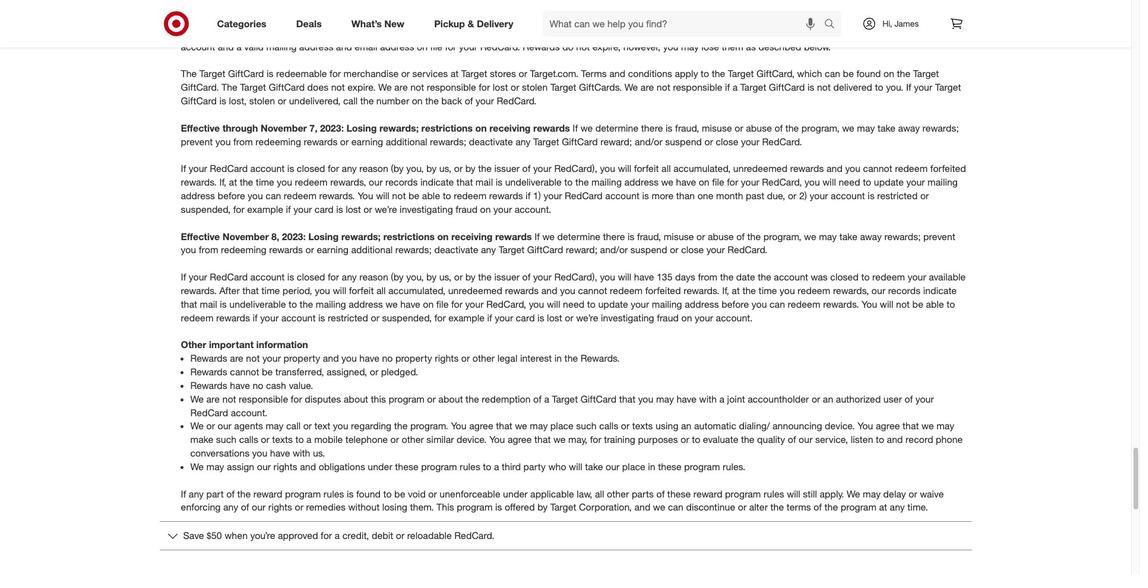 Task type: locate. For each thing, give the bounding box(es) containing it.
fraud, down more
[[637, 231, 661, 243]]

0 horizontal spatial misuse
[[664, 231, 694, 243]]

back
[[441, 95, 462, 107]]

deactivate for receiving
[[434, 244, 478, 256]]

restricted inside if your redcard account is closed for any reason (by you, by us, or by the issuer of your redcard), you will have 135 days from the date the account was closed to redeem your available rewards. after that time period, you will forfeit all accumulated, unredeemed rewards and you cannot redeem forfeited rewards. if, at the time you redeem rewards, our records indicate that mail is undeliverable to the mailing address we have on file for your redcard, you will need to update your mailing address before you can redeem rewards. you will not be able to redeem rewards if your account is restricted or suspended, for example if your card is lost or we're investigating fraud on your account.
[[328, 312, 368, 324]]

redeeming up after
[[221, 244, 266, 256]]

we inside if any part of the reward program rules is found to be void or unenforceable under applicable law, all other parts of these reward program rules will still apply. we may delay or waive enforcing any of our rights or remedies without losing them. this program is offered by target corporation, and we can discontinue or alter the terms of the program at any time.
[[653, 502, 665, 514]]

2023: right 7,
[[320, 122, 344, 134]]

suspend for effective november 8, 2023: losing rewards; restrictions on receiving rewards
[[631, 244, 667, 256]]

0 horizontal spatial rules
[[323, 488, 344, 500]]

2 about from the left
[[438, 393, 463, 405]]

may right agents
[[266, 421, 284, 432]]

we're up rewards.
[[576, 312, 598, 324]]

close for effective november 8, 2023: losing rewards; restrictions on receiving rewards
[[681, 244, 704, 256]]

from inside if your redcard account is closed for any reason (by you, by us, or by the issuer of your redcard), you will have 135 days from the date the account was closed to redeem your available rewards. after that time period, you will forfeit all accumulated, unredeemed rewards and you cannot redeem forfeited rewards. if, at the time you redeem rewards, our records indicate that mail is undeliverable to the mailing address we have on file for your redcard, you will need to update your mailing address before you can redeem rewards. you will not be able to redeem rewards if your account is restricted or suspended, for example if your card is lost or we're investigating fraud on your account.
[[698, 271, 717, 283]]

1 us, from the top
[[439, 163, 451, 175]]

1 horizontal spatial an
[[823, 393, 833, 405]]

reward; for effective november 8, 2023: losing rewards; restrictions on receiving rewards
[[566, 244, 597, 256]]

with up automatic
[[699, 393, 717, 405]]

1 vertical spatial misuse
[[664, 231, 694, 243]]

1 vertical spatial able
[[926, 299, 944, 310]]

1 horizontal spatial such
[[576, 421, 597, 432]]

1 vertical spatial you,
[[406, 271, 424, 283]]

no
[[382, 353, 393, 365], [253, 380, 263, 392]]

additional down effective through november 7, 2023: losing rewards; restrictions on receiving rewards
[[386, 136, 427, 148]]

from for november
[[199, 244, 218, 256]]

program, down delivered
[[801, 122, 840, 134]]

giftcard, inside when you redeem your rewards, you will choose the amount of rewards you want to redeem ($10 minimum) and whether to receive a physical target giftcard or a target egiftcard. to redeem rewards for a physical target giftcard, you need a valid mailing address on file for your redcard. to redeem rewards for a target egiftcard you need a manage my redcard account and a valid mailing address and email address on file for your redcard. rewards do not expire, however, you may lose them as described below.
[[340, 27, 378, 39]]

a inside the target giftcard is redeemable for merchandise or services at target stores or target.com. terms and conditions apply to the target giftcard, which can be found on the target giftcard. the target giftcard does not expire. we are not responsible for lost or stolen target giftcards. we are not responsible if a target giftcard is not delivered to you. if your target giftcard is lost, stolen or undelivered, call the number on the back of your redcard.
[[733, 81, 738, 93]]

account. down 1)
[[515, 204, 551, 215]]

0 vertical spatial fraud
[[456, 204, 477, 215]]

agree
[[469, 421, 493, 432], [876, 421, 900, 432], [508, 434, 532, 446]]

hi, james
[[883, 18, 919, 29]]

redeeming down through
[[256, 136, 301, 148]]

cannot
[[863, 163, 892, 175], [578, 285, 607, 297], [230, 366, 259, 378]]

0 vertical spatial lost
[[493, 81, 508, 93]]

suspend up than
[[665, 136, 702, 148]]

can inside if your redcard account is closed for any reason (by you, by us, or by the issuer of your redcard), you will have 135 days from the date the account was closed to redeem your available rewards. after that time period, you will forfeit all accumulated, unredeemed rewards and you cannot redeem forfeited rewards. if, at the time you redeem rewards, our records indicate that mail is undeliverable to the mailing address we have on file for your redcard, you will need to update your mailing address before you can redeem rewards. you will not be able to redeem rewards if your account is restricted or suspended, for example if your card is lost or we're investigating fraud on your account.
[[770, 299, 785, 310]]

1 vertical spatial deactivate
[[434, 244, 478, 256]]

1 vertical spatial accumulated,
[[388, 285, 445, 297]]

redcard), inside if your redcard account is closed for any reason (by you, by us, or by the issuer of your redcard), you will have 135 days from the date the account was closed to redeem your available rewards. after that time period, you will forfeit all accumulated, unredeemed rewards and you cannot redeem forfeited rewards. if, at the time you redeem rewards, our records indicate that mail is undeliverable to the mailing address we have on file for your redcard, you will need to update your mailing address before you can redeem rewards. you will not be able to redeem rewards if your account is restricted or suspended, for example if your card is lost or we're investigating fraud on your account.
[[554, 271, 597, 283]]

effective for effective november 8, 2023: losing rewards; restrictions on receiving rewards
[[181, 231, 220, 243]]

issuer inside if your redcard account is closed for any reason (by you, by us, or by the issuer of your redcard), you will forfeit all accumulated, unredeemed rewards and you cannot redeem forfeited rewards. if, at the time you redeem rewards, our records indicate that mail is undeliverable to the mailing address we have on file for your redcard, you will need to update your mailing address before you can redeem rewards. you will not be able to redeem rewards if 1) your redcard account is more than one month past due, or 2) your account is restricted or suspended, for example if your card is lost or we're investigating fraud on your account.
[[494, 163, 520, 175]]

one
[[697, 190, 713, 202]]

1 issuer from the top
[[494, 163, 520, 175]]

may
[[681, 41, 699, 53], [857, 122, 875, 134], [819, 231, 837, 243], [656, 393, 674, 405], [266, 421, 284, 432], [530, 421, 548, 432], [936, 421, 954, 432], [206, 461, 224, 473], [863, 488, 881, 500]]

misuse
[[702, 122, 732, 134], [664, 231, 694, 243]]

calls down agents
[[239, 434, 258, 446]]

under down telephone
[[368, 461, 392, 473]]

is
[[267, 68, 274, 80], [807, 81, 814, 93], [219, 95, 226, 107], [666, 122, 673, 134], [287, 163, 294, 175], [496, 176, 502, 188], [642, 190, 649, 202], [868, 190, 875, 202], [336, 204, 343, 215], [628, 231, 634, 243], [287, 271, 294, 283], [220, 299, 227, 310], [318, 312, 325, 324], [537, 312, 544, 324], [347, 488, 354, 500], [495, 502, 502, 514]]

lose
[[702, 41, 719, 53]]

card inside if your redcard account is closed for any reason (by you, by us, or by the issuer of your redcard), you will forfeit all accumulated, unredeemed rewards and you cannot redeem forfeited rewards. if, at the time you redeem rewards, our records indicate that mail is undeliverable to the mailing address we have on file for your redcard, you will need to update your mailing address before you can redeem rewards. you will not be able to redeem rewards if 1) your redcard account is more than one month past due, or 2) your account is restricted or suspended, for example if your card is lost or we're investigating fraud on your account.
[[315, 204, 334, 215]]

determine for effective through november 7, 2023: losing rewards; restrictions on receiving rewards
[[595, 122, 638, 134]]

rewards, inside if your redcard account is closed for any reason (by you, by us, or by the issuer of your redcard), you will forfeit all accumulated, unredeemed rewards and you cannot redeem forfeited rewards. if, at the time you redeem rewards, our records indicate that mail is undeliverable to the mailing address we have on file for your redcard, you will need to update your mailing address before you can redeem rewards. you will not be able to redeem rewards if 1) your redcard account is more than one month past due, or 2) your account is restricted or suspended, for example if your card is lost or we're investigating fraud on your account.
[[330, 176, 366, 188]]

deactivate
[[469, 136, 513, 148], [434, 244, 478, 256]]

and inside the target giftcard is redeemable for merchandise or services at target stores or target.com. terms and conditions apply to the target giftcard, which can be found on the target giftcard. the target giftcard does not expire. we are not responsible for lost or stolen target giftcards. we are not responsible if a target giftcard is not delivered to you. if your target giftcard is lost, stolen or undelivered, call the number on the back of your redcard.
[[609, 68, 625, 80]]

redcard inside when you redeem your rewards, you will choose the amount of rewards you want to redeem ($10 minimum) and whether to receive a physical target giftcard or a target egiftcard. to redeem rewards for a physical target giftcard, you need a valid mailing address on file for your redcard. to redeem rewards for a target egiftcard you need a manage my redcard account and a valid mailing address and email address on file for your redcard. rewards do not expire, however, you may lose them as described below.
[[909, 27, 947, 39]]

additional down effective november 8, 2023: losing rewards; restrictions on receiving rewards
[[351, 244, 393, 256]]

have
[[676, 176, 696, 188], [634, 271, 654, 283], [400, 299, 420, 310], [359, 353, 379, 365], [230, 380, 250, 392], [677, 393, 697, 405], [270, 448, 290, 460]]

1 vertical spatial away
[[860, 231, 882, 243]]

2 vertical spatial account.
[[231, 407, 267, 419]]

1 horizontal spatial earning
[[351, 136, 383, 148]]

under inside other important information rewards are not your property and you have no property rights or other legal interest in the rewards. rewards cannot be transferred, assigned, or pledged. rewards have no cash value. we are not responsible for disputes about this program or about the redemption of a target giftcard that you may have with a joint accountholder or an authorized user of your redcard account. we or our agents may call or text you regarding the program. you agree that we may place such calls or texts using an automatic dialing/ announcing device. you agree that we may make such calls or texts to a mobile telephone or other similar device. you agree that we may, for training purposes or to evaluate the quality of our service, listen to and record phone conversations you have with us. we may assign our rights and obligations under these program rules to a third party who will take our place in these program rules.
[[368, 461, 392, 473]]

physical
[[747, 14, 782, 26], [274, 27, 309, 39]]

prevent for effective november 8, 2023: losing rewards; restrictions on receiving rewards
[[923, 231, 955, 243]]

suspend for effective through november 7, 2023: losing rewards; restrictions on receiving rewards
[[665, 136, 702, 148]]

0 vertical spatial call
[[343, 95, 358, 107]]

2 horizontal spatial other
[[607, 488, 629, 500]]

2 if we determine there is fraud, misuse or abuse of the program, we may take away rewards; prevent you from redeeming rewards or earning additional rewards; deactivate any target giftcard reward; and/or suspend or close your redcard. from the top
[[181, 231, 955, 256]]

effective through november 7, 2023: losing rewards; restrictions on receiving rewards
[[181, 122, 570, 134]]

1 vertical spatial example
[[448, 312, 485, 324]]

suspend
[[665, 136, 702, 148], [631, 244, 667, 256]]

0 vertical spatial calls
[[599, 421, 618, 432]]

you're
[[250, 530, 275, 542]]

redcard right 1)
[[565, 190, 603, 202]]

found
[[857, 68, 881, 80], [356, 488, 381, 500]]

call
[[343, 95, 358, 107], [286, 421, 301, 432]]

and/or for effective november 8, 2023: losing rewards; restrictions on receiving rewards
[[600, 244, 628, 256]]

2023: right '8,'
[[282, 231, 306, 243]]

an right using
[[681, 421, 691, 432]]

such
[[576, 421, 597, 432], [216, 434, 236, 446]]

1 vertical spatial stolen
[[249, 95, 275, 107]]

1 vertical spatial us,
[[439, 271, 451, 283]]

giftcard, inside the target giftcard is redeemable for merchandise or services at target stores or target.com. terms and conditions apply to the target giftcard, which can be found on the target giftcard. the target giftcard does not expire. we are not responsible for lost or stolen target giftcards. we are not responsible if a target giftcard is not delivered to you. if your target giftcard is lost, stolen or undelivered, call the number on the back of your redcard.
[[756, 68, 795, 80]]

device. right similar
[[457, 434, 487, 446]]

0 vertical spatial an
[[823, 393, 833, 405]]

the
[[181, 68, 197, 80], [221, 81, 237, 93]]

0 vertical spatial and/or
[[635, 136, 662, 148]]

(by down effective through november 7, 2023: losing rewards; restrictions on receiving rewards
[[391, 163, 404, 175]]

rewards.
[[181, 176, 217, 188], [319, 190, 355, 202], [181, 285, 217, 297], [684, 285, 719, 297], [823, 299, 859, 310]]

if
[[725, 81, 730, 93], [526, 190, 530, 202], [286, 204, 291, 215], [253, 312, 258, 324], [487, 312, 492, 324]]

be inside if any part of the reward program rules is found to be void or unenforceable under applicable law, all other parts of these reward program rules will still apply. we may delay or waive enforcing any of our rights or remedies without losing them. this program is offered by target corporation, and we can discontinue or alter the terms of the program at any time.
[[394, 488, 405, 500]]

these inside if any part of the reward program rules is found to be void or unenforceable under applicable law, all other parts of these reward program rules will still apply. we may delay or waive enforcing any of our rights or remedies without losing them. this program is offered by target corporation, and we can discontinue or alter the terms of the program at any time.
[[667, 488, 691, 500]]

1 effective from the top
[[181, 122, 220, 134]]

account inside when you redeem your rewards, you will choose the amount of rewards you want to redeem ($10 minimum) and whether to receive a physical target giftcard or a target egiftcard. to redeem rewards for a physical target giftcard, you need a valid mailing address on file for your redcard. to redeem rewards for a target egiftcard you need a manage my redcard account and a valid mailing address and email address on file for your redcard. rewards do not expire, however, you may lose them as described below.
[[181, 41, 215, 53]]

closed up period,
[[297, 271, 325, 283]]

new
[[384, 18, 404, 29]]

deals link
[[286, 11, 337, 37]]

(by for have
[[391, 271, 404, 283]]

calls
[[599, 421, 618, 432], [239, 434, 258, 446]]

giftcard down redeemable
[[269, 81, 305, 93]]

number
[[376, 95, 409, 107]]

2023:
[[320, 122, 344, 134], [282, 231, 306, 243]]

stolen right lost,
[[249, 95, 275, 107]]

redcard up "make"
[[190, 407, 228, 419]]

1 horizontal spatial cannot
[[578, 285, 607, 297]]

1 horizontal spatial mail
[[476, 176, 493, 188]]

or inside save $50 when you're approved for a credit, debit or reloadable redcard. dropdown button
[[396, 530, 404, 542]]

at right services
[[451, 68, 459, 80]]

want
[[505, 14, 526, 26]]

we're inside if your redcard account is closed for any reason (by you, by us, or by the issuer of your redcard), you will have 135 days from the date the account was closed to redeem your available rewards. after that time period, you will forfeit all accumulated, unredeemed rewards and you cannot redeem forfeited rewards. if, at the time you redeem rewards, our records indicate that mail is undeliverable to the mailing address we have on file for your redcard, you will need to update your mailing address before you can redeem rewards. you will not be able to redeem rewards if your account is restricted or suspended, for example if your card is lost or we're investigating fraud on your account.
[[576, 312, 598, 324]]

with left us.
[[293, 448, 310, 460]]

redeeming for through
[[256, 136, 301, 148]]

there for effective november 8, 2023: losing rewards; restrictions on receiving rewards
[[603, 231, 625, 243]]

more
[[652, 190, 674, 202]]

fraud, down apply at the top
[[675, 122, 699, 134]]

8,
[[271, 231, 279, 243]]

value.
[[289, 380, 313, 392]]

0 vertical spatial forfeit
[[634, 163, 659, 175]]

2)
[[799, 190, 807, 202]]

earning
[[351, 136, 383, 148], [317, 244, 349, 256]]

you
[[358, 190, 373, 202], [862, 299, 877, 310], [451, 421, 467, 432], [858, 421, 873, 432], [489, 434, 505, 446]]

these
[[395, 461, 419, 473], [658, 461, 681, 473], [667, 488, 691, 500]]

investigating
[[400, 204, 453, 215], [601, 312, 654, 324]]

account right the "2)"
[[831, 190, 865, 202]]

rewards.
[[581, 353, 620, 365]]

(by inside if your redcard account is closed for any reason (by you, by us, or by the issuer of your redcard), you will have 135 days from the date the account was closed to redeem your available rewards. after that time period, you will forfeit all accumulated, unredeemed rewards and you cannot redeem forfeited rewards. if, at the time you redeem rewards, our records indicate that mail is undeliverable to the mailing address we have on file for your redcard, you will need to update your mailing address before you can redeem rewards. you will not be able to redeem rewards if your account is restricted or suspended, for example if your card is lost or we're investigating fraud on your account.
[[391, 271, 404, 283]]

1 vertical spatial update
[[598, 299, 628, 310]]

redcard), for you
[[554, 271, 597, 283]]

any inside if your redcard account is closed for any reason (by you, by us, or by the issuer of your redcard), you will forfeit all accumulated, unredeemed rewards and you cannot redeem forfeited rewards. if, at the time you redeem rewards, our records indicate that mail is undeliverable to the mailing address we have on file for your redcard, you will need to update your mailing address before you can redeem rewards. you will not be able to redeem rewards if 1) your redcard account is more than one month past due, or 2) your account is restricted or suspended, for example if your card is lost or we're investigating fraud on your account.
[[342, 163, 357, 175]]

misuse for effective november 8, 2023: losing rewards; restrictions on receiving rewards
[[664, 231, 694, 243]]

redcard.
[[586, 27, 626, 39], [480, 41, 520, 53], [497, 95, 537, 107], [762, 136, 802, 148], [728, 244, 767, 256], [454, 530, 494, 542]]

stolen down target.com.
[[522, 81, 548, 93]]

a left joint
[[719, 393, 725, 405]]

card up the interest
[[516, 312, 535, 324]]

2 issuer from the top
[[494, 271, 520, 283]]

rules up remedies
[[323, 488, 344, 500]]

reason for address
[[359, 271, 388, 283]]

we
[[580, 122, 593, 134], [842, 122, 854, 134], [661, 176, 673, 188], [542, 231, 555, 243], [804, 231, 816, 243], [385, 299, 398, 310], [515, 421, 527, 432], [922, 421, 934, 432], [553, 434, 566, 446], [653, 502, 665, 514]]

us, for able
[[439, 163, 451, 175]]

reason inside if your redcard account is closed for any reason (by you, by us, or by the issuer of your redcard), you will have 135 days from the date the account was closed to redeem your available rewards. after that time period, you will forfeit all accumulated, unredeemed rewards and you cannot redeem forfeited rewards. if, at the time you redeem rewards, our records indicate that mail is undeliverable to the mailing address we have on file for your redcard, you will need to update your mailing address before you can redeem rewards. you will not be able to redeem rewards if your account is restricted or suspended, for example if your card is lost or we're investigating fraud on your account.
[[359, 271, 388, 283]]

0 horizontal spatial with
[[293, 448, 310, 460]]

reward down assign
[[253, 488, 282, 500]]

2 effective from the top
[[181, 231, 220, 243]]

the inside when you redeem your rewards, you will choose the amount of rewards you want to redeem ($10 minimum) and whether to receive a physical target giftcard or a target egiftcard. to redeem rewards for a physical target giftcard, you need a valid mailing address on file for your redcard. to redeem rewards for a target egiftcard you need a manage my redcard account and a valid mailing address and email address on file for your redcard. rewards do not expire, however, you may lose them as described below.
[[389, 14, 403, 26]]

reward; up if your redcard account is closed for any reason (by you, by us, or by the issuer of your redcard), you will have 135 days from the date the account was closed to redeem your available rewards. after that time period, you will forfeit all accumulated, unredeemed rewards and you cannot redeem forfeited rewards. if, at the time you redeem rewards, our records indicate that mail is undeliverable to the mailing address we have on file for your redcard, you will need to update your mailing address before you can redeem rewards. you will not be able to redeem rewards if your account is restricted or suspended, for example if your card is lost or we're investigating fraud on your account.
[[566, 244, 597, 256]]

period,
[[282, 285, 312, 297]]

an left the authorized
[[823, 393, 833, 405]]

at down 'delay'
[[879, 502, 887, 514]]

additional for restrictions
[[351, 244, 393, 256]]

0 horizontal spatial giftcard,
[[340, 27, 378, 39]]

may up party
[[530, 421, 548, 432]]

1 horizontal spatial losing
[[346, 122, 377, 134]]

our inside if your redcard account is closed for any reason (by you, by us, or by the issuer of your redcard), you will forfeit all accumulated, unredeemed rewards and you cannot redeem forfeited rewards. if, at the time you redeem rewards, our records indicate that mail is undeliverable to the mailing address we have on file for your redcard, you will need to update your mailing address before you can redeem rewards. you will not be able to redeem rewards if 1) your redcard account is more than one month past due, or 2) your account is restricted or suspended, for example if your card is lost or we're investigating fraud on your account.
[[369, 176, 383, 188]]

0 horizontal spatial abuse
[[708, 231, 734, 243]]

disputes
[[305, 393, 341, 405]]

2 redcard), from the top
[[554, 271, 597, 283]]

investigating inside if your redcard account is closed for any reason (by you, by us, or by the issuer of your redcard), you will forfeit all accumulated, unredeemed rewards and you cannot redeem forfeited rewards. if, at the time you redeem rewards, our records indicate that mail is undeliverable to the mailing address we have on file for your redcard, you will need to update your mailing address before you can redeem rewards. you will not be able to redeem rewards if 1) your redcard account is more than one month past due, or 2) your account is restricted or suspended, for example if your card is lost or we're investigating fraud on your account.
[[400, 204, 453, 215]]

2 horizontal spatial all
[[661, 163, 671, 175]]

2 reward from the left
[[693, 488, 722, 500]]

manage
[[857, 27, 891, 39]]

0 vertical spatial cannot
[[863, 163, 892, 175]]

2 horizontal spatial lost
[[547, 312, 562, 324]]

close up the month
[[716, 136, 738, 148]]

What can we help you find? suggestions appear below search field
[[542, 11, 827, 37]]

redcard), inside if your redcard account is closed for any reason (by you, by us, or by the issuer of your redcard), you will forfeit all accumulated, unredeemed rewards and you cannot redeem forfeited rewards. if, at the time you redeem rewards, our records indicate that mail is undeliverable to the mailing address we have on file for your redcard, you will need to update your mailing address before you can redeem rewards. you will not be able to redeem rewards if 1) your redcard account is more than one month past due, or 2) your account is restricted or suspended, for example if your card is lost or we're investigating fraud on your account.
[[554, 163, 597, 175]]

losing right '8,'
[[308, 231, 339, 243]]

stolen
[[522, 81, 548, 93], [249, 95, 275, 107]]

lost down stores
[[493, 81, 508, 93]]

redcard, up legal
[[486, 299, 526, 310]]

1 horizontal spatial 2023:
[[320, 122, 344, 134]]

that
[[457, 176, 473, 188], [242, 285, 259, 297], [181, 299, 197, 310], [619, 393, 635, 405], [496, 421, 512, 432], [903, 421, 919, 432], [534, 434, 551, 446]]

1 horizontal spatial there
[[641, 122, 663, 134]]

agree down the redemption
[[469, 421, 493, 432]]

found up the without
[[356, 488, 381, 500]]

account down through
[[250, 163, 285, 175]]

lost,
[[229, 95, 247, 107]]

effective for effective through november 7, 2023: losing rewards; restrictions on receiving rewards
[[181, 122, 220, 134]]

make
[[190, 434, 213, 446]]

at down through
[[229, 176, 237, 188]]

of inside if your redcard account is closed for any reason (by you, by us, or by the issuer of your redcard), you will forfeit all accumulated, unredeemed rewards and you cannot redeem forfeited rewards. if, at the time you redeem rewards, our records indicate that mail is undeliverable to the mailing address we have on file for your redcard, you will need to update your mailing address before you can redeem rewards. you will not be able to redeem rewards if 1) your redcard account is more than one month past due, or 2) your account is restricted or suspended, for example if your card is lost or we're investigating fraud on your account.
[[522, 163, 531, 175]]

0 vertical spatial close
[[716, 136, 738, 148]]

redcard, up due,
[[762, 176, 802, 188]]

0 vertical spatial mail
[[476, 176, 493, 188]]

time
[[256, 176, 274, 188], [261, 285, 280, 297], [759, 285, 777, 297]]

determine down giftcards.
[[595, 122, 638, 134]]

earning for losing
[[351, 136, 383, 148]]

november left 7,
[[261, 122, 307, 134]]

records inside if your redcard account is closed for any reason (by you, by us, or by the issuer of your redcard), you will have 135 days from the date the account was closed to redeem your available rewards. after that time period, you will forfeit all accumulated, unredeemed rewards and you cannot redeem forfeited rewards. if, at the time you redeem rewards, our records indicate that mail is undeliverable to the mailing address we have on file for your redcard, you will need to update your mailing address before you can redeem rewards. you will not be able to redeem rewards if your account is restricted or suspended, for example if your card is lost or we're investigating fraud on your account.
[[888, 285, 921, 297]]

take for effective through november 7, 2023: losing rewards; restrictions on receiving rewards
[[878, 122, 895, 134]]

found inside if any part of the reward program rules is found to be void or unenforceable under applicable law, all other parts of these reward program rules will still apply. we may delay or waive enforcing any of our rights or remedies without losing them. this program is offered by target corporation, and we can discontinue or alter the terms of the program at any time.
[[356, 488, 381, 500]]

closed
[[297, 163, 325, 175], [297, 271, 325, 283], [830, 271, 859, 283]]

you,
[[406, 163, 424, 175], [406, 271, 424, 283]]

you, inside if your redcard account is closed for any reason (by you, by us, or by the issuer of your redcard), you will have 135 days from the date the account was closed to redeem your available rewards. after that time period, you will forfeit all accumulated, unredeemed rewards and you cannot redeem forfeited rewards. if, at the time you redeem rewards, our records indicate that mail is undeliverable to the mailing address we have on file for your redcard, you will need to update your mailing address before you can redeem rewards. you will not be able to redeem rewards if your account is restricted or suspended, for example if your card is lost or we're investigating fraud on your account.
[[406, 271, 424, 283]]

at down date
[[732, 285, 740, 297]]

days
[[675, 271, 695, 283]]

from for through
[[233, 136, 253, 148]]

the up lost,
[[221, 81, 237, 93]]

0 horizontal spatial from
[[199, 244, 218, 256]]

before
[[218, 190, 245, 202], [722, 299, 749, 310]]

prevent up the available
[[923, 231, 955, 243]]

prevent down giftcard.
[[181, 136, 213, 148]]

no up the pledged.
[[382, 353, 393, 365]]

losing
[[346, 122, 377, 134], [308, 231, 339, 243]]

account down when
[[181, 41, 215, 53]]

1 you, from the top
[[406, 163, 424, 175]]

0 horizontal spatial forfeit
[[349, 285, 374, 297]]

0 vertical spatial suspend
[[665, 136, 702, 148]]

earning down effective through november 7, 2023: losing rewards; restrictions on receiving rewards
[[351, 136, 383, 148]]

(by inside if your redcard account is closed for any reason (by you, by us, or by the issuer of your redcard), you will forfeit all accumulated, unredeemed rewards and you cannot redeem forfeited rewards. if, at the time you redeem rewards, our records indicate that mail is undeliverable to the mailing address we have on file for your redcard, you will need to update your mailing address before you can redeem rewards. you will not be able to redeem rewards if 1) your redcard account is more than one month past due, or 2) your account is restricted or suspended, for example if your card is lost or we're investigating fraud on your account.
[[391, 163, 404, 175]]

not inside if your redcard account is closed for any reason (by you, by us, or by the issuer of your redcard), you will forfeit all accumulated, unredeemed rewards and you cannot redeem forfeited rewards. if, at the time you redeem rewards, our records indicate that mail is undeliverable to the mailing address we have on file for your redcard, you will need to update your mailing address before you can redeem rewards. you will not be able to redeem rewards if 1) your redcard account is more than one month past due, or 2) your account is restricted or suspended, for example if your card is lost or we're investigating fraud on your account.
[[392, 190, 406, 202]]

a
[[740, 14, 745, 26], [863, 14, 868, 26], [267, 27, 272, 39], [423, 27, 428, 39], [727, 27, 732, 39], [849, 27, 854, 39], [236, 41, 242, 53], [733, 81, 738, 93], [544, 393, 549, 405], [719, 393, 725, 405], [306, 434, 312, 446], [494, 461, 499, 473], [335, 530, 340, 542]]

account. inside if your redcard account is closed for any reason (by you, by us, or by the issuer of your redcard), you will forfeit all accumulated, unredeemed rewards and you cannot redeem forfeited rewards. if, at the time you redeem rewards, our records indicate that mail is undeliverable to the mailing address we have on file for your redcard, you will need to update your mailing address before you can redeem rewards. you will not be able to redeem rewards if 1) your redcard account is more than one month past due, or 2) your account is restricted or suspended, for example if your card is lost or we're investigating fraud on your account.
[[515, 204, 551, 215]]

available
[[929, 271, 966, 283]]

without
[[348, 502, 380, 514]]

to right 'egiftcard.'
[[945, 14, 955, 26]]

forfeit down effective november 8, 2023: losing rewards; restrictions on receiving rewards
[[349, 285, 374, 297]]

debit
[[372, 530, 393, 542]]

transferred,
[[275, 366, 324, 378]]

program
[[389, 393, 424, 405], [421, 461, 457, 473], [684, 461, 720, 473], [285, 488, 321, 500], [725, 488, 761, 500], [457, 502, 493, 514], [841, 502, 876, 514]]

0 vertical spatial program,
[[801, 122, 840, 134]]

1 horizontal spatial stolen
[[522, 81, 548, 93]]

1 vertical spatial program,
[[763, 231, 801, 243]]

prevent for effective through november 7, 2023: losing rewards; restrictions on receiving rewards
[[181, 136, 213, 148]]

2 us, from the top
[[439, 271, 451, 283]]

if we determine there is fraud, misuse or abuse of the program, we may take away rewards; prevent you from redeeming rewards or earning additional rewards; deactivate any target giftcard reward; and/or suspend or close your redcard. down the target giftcard is redeemable for merchandise or services at target stores or target.com. terms and conditions apply to the target giftcard, which can be found on the target giftcard. the target giftcard does not expire. we are not responsible for lost or stolen target giftcards. we are not responsible if a target giftcard is not delivered to you. if your target giftcard is lost, stolen or undelivered, call the number on the back of your redcard.
[[181, 122, 959, 148]]

target inside other important information rewards are not your property and you have no property rights or other legal interest in the rewards. rewards cannot be transferred, assigned, or pledged. rewards have no cash value. we are not responsible for disputes about this program or about the redemption of a target giftcard that you may have with a joint accountholder or an authorized user of your redcard account. we or our agents may call or text you regarding the program. you agree that we may place such calls or texts using an automatic dialing/ announcing device. you agree that we may make such calls or texts to a mobile telephone or other similar device. you agree that we may, for training purposes or to evaluate the quality of our service, listen to and record phone conversations you have with us. we may assign our rights and obligations under these program rules to a third party who will take our place in these program rules.
[[552, 393, 578, 405]]

1 horizontal spatial abuse
[[746, 122, 772, 134]]

0 vertical spatial under
[[368, 461, 392, 473]]

who
[[548, 461, 566, 473]]

november left '8,'
[[223, 231, 269, 243]]

file inside if your redcard account is closed for any reason (by you, by us, or by the issuer of your redcard), you will forfeit all accumulated, unredeemed rewards and you cannot redeem forfeited rewards. if, at the time you redeem rewards, our records indicate that mail is undeliverable to the mailing address we have on file for your redcard, you will need to update your mailing address before you can redeem rewards. you will not be able to redeem rewards if 1) your redcard account is more than one month past due, or 2) your account is restricted or suspended, for example if your card is lost or we're investigating fraud on your account.
[[712, 176, 724, 188]]

0 vertical spatial from
[[233, 136, 253, 148]]

lost inside if your redcard account is closed for any reason (by you, by us, or by the issuer of your redcard), you will forfeit all accumulated, unredeemed rewards and you cannot redeem forfeited rewards. if, at the time you redeem rewards, our records indicate that mail is undeliverable to the mailing address we have on file for your redcard, you will need to update your mailing address before you can redeem rewards. you will not be able to redeem rewards if 1) your redcard account is more than one month past due, or 2) your account is restricted or suspended, for example if your card is lost or we're investigating fraud on your account.
[[346, 204, 361, 215]]

determine for effective november 8, 2023: losing rewards; restrictions on receiving rewards
[[557, 231, 600, 243]]

your
[[261, 14, 280, 26], [565, 27, 583, 39], [459, 41, 478, 53], [914, 81, 932, 93], [476, 95, 494, 107], [741, 136, 759, 148], [189, 163, 207, 175], [533, 163, 552, 175], [741, 176, 759, 188], [906, 176, 925, 188], [544, 190, 562, 202], [810, 190, 828, 202], [293, 204, 312, 215], [493, 204, 512, 215], [706, 244, 725, 256], [189, 271, 207, 283], [533, 271, 552, 283], [908, 271, 926, 283], [465, 299, 484, 310], [631, 299, 649, 310], [260, 312, 279, 324], [495, 312, 513, 324], [695, 312, 713, 324], [262, 353, 281, 365], [915, 393, 934, 405]]

rules.
[[723, 461, 745, 473]]

giftcard up lost,
[[228, 68, 264, 80]]

0 horizontal spatial away
[[860, 231, 882, 243]]

1 vertical spatial 2023:
[[282, 231, 306, 243]]

does
[[307, 81, 328, 93]]

1 reward from the left
[[253, 488, 282, 500]]

card inside if your redcard account is closed for any reason (by you, by us, or by the issuer of your redcard), you will have 135 days from the date the account was closed to redeem your available rewards. after that time period, you will forfeit all accumulated, unredeemed rewards and you cannot redeem forfeited rewards. if, at the time you redeem rewards, our records indicate that mail is undeliverable to the mailing address we have on file for your redcard, you will need to update your mailing address before you can redeem rewards. you will not be able to redeem rewards if your account is restricted or suspended, for example if your card is lost or we're investigating fraud on your account.
[[516, 312, 535, 324]]

1 (by from the top
[[391, 163, 404, 175]]

0 vertical spatial in
[[554, 353, 562, 365]]

and inside if any part of the reward program rules is found to be void or unenforceable under applicable law, all other parts of these reward program rules will still apply. we may delay or waive enforcing any of our rights or remedies without losing them. this program is offered by target corporation, and we can discontinue or alter the terms of the program at any time.
[[634, 502, 650, 514]]

program, down due,
[[763, 231, 801, 243]]

redcard, inside if your redcard account is closed for any reason (by you, by us, or by the issuer of your redcard), you will forfeit all accumulated, unredeemed rewards and you cannot redeem forfeited rewards. if, at the time you redeem rewards, our records indicate that mail is undeliverable to the mailing address we have on file for your redcard, you will need to update your mailing address before you can redeem rewards. you will not be able to redeem rewards if 1) your redcard account is more than one month past due, or 2) your account is restricted or suspended, for example if your card is lost or we're investigating fraud on your account.
[[762, 176, 802, 188]]

1 vertical spatial redcard),
[[554, 271, 597, 283]]

able inside if your redcard account is closed for any reason (by you, by us, or by the issuer of your redcard), you will forfeit all accumulated, unredeemed rewards and you cannot redeem forfeited rewards. if, at the time you redeem rewards, our records indicate that mail is undeliverable to the mailing address we have on file for your redcard, you will need to update your mailing address before you can redeem rewards. you will not be able to redeem rewards if 1) your redcard account is more than one month past due, or 2) your account is restricted or suspended, for example if your card is lost or we're investigating fraud on your account.
[[422, 190, 440, 202]]

away for effective through november 7, 2023: losing rewards; restrictions on receiving rewards
[[898, 122, 920, 134]]

1 horizontal spatial undeliverable
[[505, 176, 562, 188]]

0 horizontal spatial investigating
[[400, 204, 453, 215]]

1 vertical spatial forfeited
[[645, 285, 681, 297]]

1 vertical spatial lost
[[346, 204, 361, 215]]

reward up discontinue
[[693, 488, 722, 500]]

1 reason from the top
[[359, 163, 388, 175]]

0 horizontal spatial found
[[356, 488, 381, 500]]

on
[[523, 27, 533, 39], [417, 41, 428, 53], [884, 68, 894, 80], [412, 95, 423, 107], [475, 122, 487, 134], [699, 176, 709, 188], [480, 204, 491, 215], [437, 231, 449, 243], [423, 299, 434, 310], [681, 312, 692, 324]]

0 vertical spatial losing
[[346, 122, 377, 134]]

1 vertical spatial reward;
[[566, 244, 597, 256]]

accumulated, inside if your redcard account is closed for any reason (by you, by us, or by the issuer of your redcard), you will have 135 days from the date the account was closed to redeem your available rewards. after that time period, you will forfeit all accumulated, unredeemed rewards and you cannot redeem forfeited rewards. if, at the time you redeem rewards, our records indicate that mail is undeliverable to the mailing address we have on file for your redcard, you will need to update your mailing address before you can redeem rewards. you will not be able to redeem rewards if your account is restricted or suspended, for example if your card is lost or we're investigating fraud on your account.
[[388, 285, 445, 297]]

reward;
[[600, 136, 632, 148], [566, 244, 597, 256]]

undeliverable down after
[[229, 299, 286, 310]]

redeem
[[226, 14, 259, 26], [539, 14, 572, 26], [181, 27, 214, 39], [641, 27, 674, 39], [895, 163, 928, 175], [295, 176, 328, 188], [284, 190, 317, 202], [454, 190, 487, 202], [872, 271, 905, 283], [610, 285, 643, 297], [798, 285, 830, 297], [788, 299, 820, 310], [181, 312, 214, 324]]

redeeming for november
[[221, 244, 266, 256]]

1)
[[533, 190, 541, 202]]

take inside other important information rewards are not your property and you have no property rights or other legal interest in the rewards. rewards cannot be transferred, assigned, or pledged. rewards have no cash value. we are not responsible for disputes about this program or about the redemption of a target giftcard that you may have with a joint accountholder or an authorized user of your redcard account. we or our agents may call or text you regarding the program. you agree that we may place such calls or texts using an automatic dialing/ announcing device. you agree that we may make such calls or texts to a mobile telephone or other similar device. you agree that we may, for training purposes or to evaluate the quality of our service, listen to and record phone conversations you have with us. we may assign our rights and obligations under these program rules to a third party who will take our place in these program rules.
[[585, 461, 603, 473]]

be
[[843, 68, 854, 80], [408, 190, 419, 202], [912, 299, 923, 310], [262, 366, 273, 378], [394, 488, 405, 500]]

in down the purposes
[[648, 461, 655, 473]]

all inside if any part of the reward program rules is found to be void or unenforceable under applicable law, all other parts of these reward program rules will still apply. we may delay or waive enforcing any of our rights or remedies without losing them. this program is offered by target corporation, and we can discontinue or alter the terms of the program at any time.
[[595, 488, 604, 500]]

dialing/
[[739, 421, 770, 432]]

0 vertical spatial texts
[[632, 421, 653, 432]]

categories
[[217, 18, 266, 29]]

0 horizontal spatial mail
[[200, 299, 217, 310]]

not inside when you redeem your rewards, you will choose the amount of rewards you want to redeem ($10 minimum) and whether to receive a physical target giftcard or a target egiftcard. to redeem rewards for a physical target giftcard, you need a valid mailing address on file for your redcard. to redeem rewards for a target egiftcard you need a manage my redcard account and a valid mailing address and email address on file for your redcard. rewards do not expire, however, you may lose them as described below.
[[576, 41, 590, 53]]

suspended, inside if your redcard account is closed for any reason (by you, by us, or by the issuer of your redcard), you will forfeit all accumulated, unredeemed rewards and you cannot redeem forfeited rewards. if, at the time you redeem rewards, our records indicate that mail is undeliverable to the mailing address we have on file for your redcard, you will need to update your mailing address before you can redeem rewards. you will not be able to redeem rewards if 1) your redcard account is more than one month past due, or 2) your account is restricted or suspended, for example if your card is lost or we're investigating fraud on your account.
[[181, 204, 231, 215]]

0 vertical spatial all
[[661, 163, 671, 175]]

assign
[[227, 461, 254, 473]]

losing down the expire. in the top left of the page
[[346, 122, 377, 134]]

0 vertical spatial misuse
[[702, 122, 732, 134]]

undeliverable inside if your redcard account is closed for any reason (by you, by us, or by the issuer of your redcard), you will have 135 days from the date the account was closed to redeem your available rewards. after that time period, you will forfeit all accumulated, unredeemed rewards and you cannot redeem forfeited rewards. if, at the time you redeem rewards, our records indicate that mail is undeliverable to the mailing address we have on file for your redcard, you will need to update your mailing address before you can redeem rewards. you will not be able to redeem rewards if your account is restricted or suspended, for example if your card is lost or we're investigating fraud on your account.
[[229, 299, 286, 310]]

prevent
[[181, 136, 213, 148], [923, 231, 955, 243]]

other inside if any part of the reward program rules is found to be void or unenforceable under applicable law, all other parts of these reward program rules will still apply. we may delay or waive enforcing any of our rights or remedies without losing them. this program is offered by target corporation, and we can discontinue or alter the terms of the program at any time.
[[607, 488, 629, 500]]

0 vertical spatial indicate
[[420, 176, 454, 188]]

1 if we determine there is fraud, misuse or abuse of the program, we may take away rewards; prevent you from redeeming rewards or earning additional rewards; deactivate any target giftcard reward; and/or suspend or close your redcard. from the top
[[181, 122, 959, 148]]

responsible down apply at the top
[[673, 81, 722, 93]]

redcard, inside if your redcard account is closed for any reason (by you, by us, or by the issuer of your redcard), you will have 135 days from the date the account was closed to redeem your available rewards. after that time period, you will forfeit all accumulated, unredeemed rewards and you cannot redeem forfeited rewards. if, at the time you redeem rewards, our records indicate that mail is undeliverable to the mailing address we have on file for your redcard, you will need to update your mailing address before you can redeem rewards. you will not be able to redeem rewards if your account is restricted or suspended, for example if your card is lost or we're investigating fraud on your account.
[[486, 299, 526, 310]]

1 vertical spatial cannot
[[578, 285, 607, 297]]

them
[[722, 41, 743, 53]]

1 horizontal spatial call
[[343, 95, 358, 107]]

at inside the target giftcard is redeemable for merchandise or services at target stores or target.com. terms and conditions apply to the target giftcard, which can be found on the target giftcard. the target giftcard does not expire. we are not responsible for lost or stolen target giftcards. we are not responsible if a target giftcard is not delivered to you. if your target giftcard is lost, stolen or undelivered, call the number on the back of your redcard.
[[451, 68, 459, 80]]

lost up effective november 8, 2023: losing rewards; restrictions on receiving rewards
[[346, 204, 361, 215]]

1 redcard), from the top
[[554, 163, 597, 175]]

redcard down 'egiftcard.'
[[909, 27, 947, 39]]

0 horizontal spatial under
[[368, 461, 392, 473]]

1 vertical spatial all
[[376, 285, 386, 297]]

0 horizontal spatial responsible
[[239, 393, 288, 405]]

or inside when you redeem your rewards, you will choose the amount of rewards you want to redeem ($10 minimum) and whether to receive a physical target giftcard or a target egiftcard. to redeem rewards for a physical target giftcard, you need a valid mailing address on file for your redcard. to redeem rewards for a target egiftcard you need a manage my redcard account and a valid mailing address and email address on file for your redcard. rewards do not expire, however, you may lose them as described below.
[[852, 14, 861, 26]]

2 (by from the top
[[391, 271, 404, 283]]

1 horizontal spatial forfeit
[[634, 163, 659, 175]]

1 horizontal spatial lost
[[493, 81, 508, 93]]

forfeited inside if your redcard account is closed for any reason (by you, by us, or by the issuer of your redcard), you will have 135 days from the date the account was closed to redeem your available rewards. after that time period, you will forfeit all accumulated, unredeemed rewards and you cannot redeem forfeited rewards. if, at the time you redeem rewards, our records indicate that mail is undeliverable to the mailing address we have on file for your redcard, you will need to update your mailing address before you can redeem rewards. you will not be able to redeem rewards if your account is restricted or suspended, for example if your card is lost or we're investigating fraud on your account.
[[645, 285, 681, 297]]

issuer for unredeemed
[[494, 271, 520, 283]]

giftcard down 1)
[[527, 244, 563, 256]]

&
[[468, 18, 474, 29]]

1 horizontal spatial to
[[945, 14, 955, 26]]

program down unenforceable
[[457, 502, 493, 514]]

0 vertical spatial redcard,
[[762, 176, 802, 188]]

using
[[656, 421, 678, 432]]

1 vertical spatial if we determine there is fraud, misuse or abuse of the program, we may take away rewards; prevent you from redeeming rewards or earning additional rewards; deactivate any target giftcard reward; and/or suspend or close your redcard.
[[181, 231, 955, 256]]

cannot inside if your redcard account is closed for any reason (by you, by us, or by the issuer of your redcard), you will have 135 days from the date the account was closed to redeem your available rewards. after that time period, you will forfeit all accumulated, unredeemed rewards and you cannot redeem forfeited rewards. if, at the time you redeem rewards, our records indicate that mail is undeliverable to the mailing address we have on file for your redcard, you will need to update your mailing address before you can redeem rewards. you will not be able to redeem rewards if your account is restricted or suspended, for example if your card is lost or we're investigating fraud on your account.
[[578, 285, 607, 297]]

agree down user
[[876, 421, 900, 432]]

0 vertical spatial undeliverable
[[505, 176, 562, 188]]

0 vertical spatial with
[[699, 393, 717, 405]]

property up transferred,
[[283, 353, 320, 365]]

0 horizontal spatial accumulated,
[[388, 285, 445, 297]]

2 reason from the top
[[359, 271, 388, 283]]

call down the expire. in the top left of the page
[[343, 95, 358, 107]]

you inside if your redcard account is closed for any reason (by you, by us, or by the issuer of your redcard), you will forfeit all accumulated, unredeemed rewards and you cannot redeem forfeited rewards. if, at the time you redeem rewards, our records indicate that mail is undeliverable to the mailing address we have on file for your redcard, you will need to update your mailing address before you can redeem rewards. you will not be able to redeem rewards if 1) your redcard account is more than one month past due, or 2) your account is restricted or suspended, for example if your card is lost or we're investigating fraud on your account.
[[358, 190, 373, 202]]

rights
[[435, 353, 459, 365], [273, 461, 297, 473], [268, 502, 292, 514]]

1 vertical spatial other
[[402, 434, 424, 446]]

deactivate for on
[[469, 136, 513, 148]]

example inside if your redcard account is closed for any reason (by you, by us, or by the issuer of your redcard), you will have 135 days from the date the account was closed to redeem your available rewards. after that time period, you will forfeit all accumulated, unredeemed rewards and you cannot redeem forfeited rewards. if, at the time you redeem rewards, our records indicate that mail is undeliverable to the mailing address we have on file for your redcard, you will need to update your mailing address before you can redeem rewards. you will not be able to redeem rewards if your account is restricted or suspended, for example if your card is lost or we're investigating fraud on your account.
[[448, 312, 485, 324]]

redcard. up expire,
[[586, 27, 626, 39]]

lost up the interest
[[547, 312, 562, 324]]

may inside if any part of the reward program rules is found to be void or unenforceable under applicable law, all other parts of these reward program rules will still apply. we may delay or waive enforcing any of our rights or remedies without losing them. this program is offered by target corporation, and we can discontinue or alter the terms of the program at any time.
[[863, 488, 881, 500]]

1 vertical spatial found
[[356, 488, 381, 500]]

need inside if your redcard account is closed for any reason (by you, by us, or by the issuer of your redcard), you will forfeit all accumulated, unredeemed rewards and you cannot redeem forfeited rewards. if, at the time you redeem rewards, our records indicate that mail is undeliverable to the mailing address we have on file for your redcard, you will need to update your mailing address before you can redeem rewards. you will not be able to redeem rewards if 1) your redcard account is more than one month past due, or 2) your account is restricted or suspended, for example if your card is lost or we're investigating fraud on your account.
[[839, 176, 860, 188]]

0 horizontal spatial such
[[216, 434, 236, 446]]

1 vertical spatial we're
[[576, 312, 598, 324]]

program, for effective november 8, 2023: losing rewards; restrictions on receiving rewards
[[763, 231, 801, 243]]

1 horizontal spatial all
[[595, 488, 604, 500]]

1 vertical spatial issuer
[[494, 271, 520, 283]]

expire,
[[592, 41, 621, 53]]

1 vertical spatial if,
[[722, 285, 729, 297]]

1 horizontal spatial update
[[874, 176, 904, 188]]

0 vertical spatial other
[[473, 353, 495, 365]]

able inside if your redcard account is closed for any reason (by you, by us, or by the issuer of your redcard), you will have 135 days from the date the account was closed to redeem your available rewards. after that time period, you will forfeit all accumulated, unredeemed rewards and you cannot redeem forfeited rewards. if, at the time you redeem rewards, our records indicate that mail is undeliverable to the mailing address we have on file for your redcard, you will need to update your mailing address before you can redeem rewards. you will not be able to redeem rewards if your account is restricted or suspended, for example if your card is lost or we're investigating fraud on your account.
[[926, 299, 944, 310]]

choose
[[355, 14, 387, 26]]

1 horizontal spatial fraud
[[657, 312, 679, 324]]

in right the interest
[[554, 353, 562, 365]]

if inside if any part of the reward program rules is found to be void or unenforceable under applicable law, all other parts of these reward program rules will still apply. we may delay or waive enforcing any of our rights or remedies without losing them. this program is offered by target corporation, and we can discontinue or alter the terms of the program at any time.
[[181, 488, 186, 500]]

1 vertical spatial redcard,
[[486, 299, 526, 310]]

0 horizontal spatial call
[[286, 421, 301, 432]]

additional
[[386, 136, 427, 148], [351, 244, 393, 256]]

to
[[528, 14, 537, 26], [695, 14, 704, 26], [701, 68, 709, 80], [875, 81, 883, 93], [564, 176, 573, 188], [863, 176, 871, 188], [443, 190, 451, 202], [861, 271, 870, 283], [289, 299, 297, 310], [587, 299, 596, 310], [947, 299, 955, 310], [295, 434, 304, 446], [692, 434, 700, 446], [876, 434, 884, 446], [483, 461, 491, 473], [383, 488, 392, 500]]

abuse for effective through november 7, 2023: losing rewards; restrictions on receiving rewards
[[746, 122, 772, 134]]

2 horizontal spatial from
[[698, 271, 717, 283]]

0 horizontal spatial cannot
[[230, 366, 259, 378]]

indicate inside if your redcard account is closed for any reason (by you, by us, or by the issuer of your redcard), you will forfeit all accumulated, unredeemed rewards and you cannot redeem forfeited rewards. if, at the time you redeem rewards, our records indicate that mail is undeliverable to the mailing address we have on file for your redcard, you will need to update your mailing address before you can redeem rewards. you will not be able to redeem rewards if 1) your redcard account is more than one month past due, or 2) your account is restricted or suspended, for example if your card is lost or we're investigating fraud on your account.
[[420, 176, 454, 188]]

responsible up the back
[[427, 81, 476, 93]]

0 vertical spatial investigating
[[400, 204, 453, 215]]

rewards
[[451, 14, 485, 26], [216, 27, 250, 39], [676, 27, 710, 39], [533, 122, 570, 134], [304, 136, 338, 148], [790, 163, 824, 175], [489, 190, 523, 202], [495, 231, 532, 243], [269, 244, 303, 256], [505, 285, 539, 297], [216, 312, 250, 324]]

by
[[426, 163, 437, 175], [465, 163, 476, 175], [426, 271, 437, 283], [465, 271, 476, 283], [537, 502, 548, 514]]

receiving
[[489, 122, 531, 134], [451, 231, 493, 243]]

other down program.
[[402, 434, 424, 446]]

these up discontinue
[[667, 488, 691, 500]]

earning for rewards;
[[317, 244, 349, 256]]

rights inside if any part of the reward program rules is found to be void or unenforceable under applicable law, all other parts of these reward program rules will still apply. we may delay or waive enforcing any of our rights or remedies without losing them. this program is offered by target corporation, and we can discontinue or alter the terms of the program at any time.
[[268, 502, 292, 514]]

we're up effective november 8, 2023: losing rewards; restrictions on receiving rewards
[[375, 204, 397, 215]]

not inside if your redcard account is closed for any reason (by you, by us, or by the issuer of your redcard), you will have 135 days from the date the account was closed to redeem your available rewards. after that time period, you will forfeit all accumulated, unredeemed rewards and you cannot redeem forfeited rewards. if, at the time you redeem rewards, our records indicate that mail is undeliverable to the mailing address we have on file for your redcard, you will need to update your mailing address before you can redeem rewards. you will not be able to redeem rewards if your account is restricted or suspended, for example if your card is lost or we're investigating fraud on your account.
[[896, 299, 910, 310]]

2 you, from the top
[[406, 271, 424, 283]]

texts up the purposes
[[632, 421, 653, 432]]

a left credit,
[[335, 530, 340, 542]]

pickup & delivery
[[434, 18, 513, 29]]

account. inside other important information rewards are not your property and you have no property rights or other legal interest in the rewards. rewards cannot be transferred, assigned, or pledged. rewards have no cash value. we are not responsible for disputes about this program or about the redemption of a target giftcard that you may have with a joint accountholder or an authorized user of your redcard account. we or our agents may call or text you regarding the program. you agree that we may place such calls or texts using an automatic dialing/ announcing device. you agree that we may make such calls or texts to a mobile telephone or other similar device. you agree that we may, for training purposes or to evaluate the quality of our service, listen to and record phone conversations you have with us. we may assign our rights and obligations under these program rules to a third party who will take our place in these program rules.
[[231, 407, 267, 419]]

issuer inside if your redcard account is closed for any reason (by you, by us, or by the issuer of your redcard), you will have 135 days from the date the account was closed to redeem your available rewards. after that time period, you will forfeit all accumulated, unredeemed rewards and you cannot redeem forfeited rewards. if, at the time you redeem rewards, our records indicate that mail is undeliverable to the mailing address we have on file for your redcard, you will need to update your mailing address before you can redeem rewards. you will not be able to redeem rewards if your account is restricted or suspended, for example if your card is lost or we're investigating fraud on your account.
[[494, 271, 520, 283]]

any inside if your redcard account is closed for any reason (by you, by us, or by the issuer of your redcard), you will have 135 days from the date the account was closed to redeem your available rewards. after that time period, you will forfeit all accumulated, unredeemed rewards and you cannot redeem forfeited rewards. if, at the time you redeem rewards, our records indicate that mail is undeliverable to the mailing address we have on file for your redcard, you will need to update your mailing address before you can redeem rewards. you will not be able to redeem rewards if your account is restricted or suspended, for example if your card is lost or we're investigating fraud on your account.
[[342, 271, 357, 283]]

1 vertical spatial fraud,
[[637, 231, 661, 243]]

all inside if your redcard account is closed for any reason (by you, by us, or by the issuer of your redcard), you will have 135 days from the date the account was closed to redeem your available rewards. after that time period, you will forfeit all accumulated, unredeemed rewards and you cannot redeem forfeited rewards. if, at the time you redeem rewards, our records indicate that mail is undeliverable to the mailing address we have on file for your redcard, you will need to update your mailing address before you can redeem rewards. you will not be able to redeem rewards if your account is restricted or suspended, for example if your card is lost or we're investigating fraud on your account.
[[376, 285, 386, 297]]

1 property from the left
[[283, 353, 320, 365]]

0 vertical spatial fraud,
[[675, 122, 699, 134]]

reason down effective through november 7, 2023: losing rewards; restrictions on receiving rewards
[[359, 163, 388, 175]]

our inside if any part of the reward program rules is found to be void or unenforceable under applicable law, all other parts of these reward program rules will still apply. we may delay or waive enforcing any of our rights or remedies without losing them. this program is offered by target corporation, and we can discontinue or alter the terms of the program at any time.
[[252, 502, 266, 514]]

(by for not
[[391, 163, 404, 175]]

under inside if any part of the reward program rules is found to be void or unenforceable under applicable law, all other parts of these reward program rules will still apply. we may delay or waive enforcing any of our rights or remedies without losing them. this program is offered by target corporation, and we can discontinue or alter the terms of the program at any time.
[[503, 488, 528, 500]]

telephone
[[345, 434, 388, 446]]

be inside other important information rewards are not your property and you have no property rights or other legal interest in the rewards. rewards cannot be transferred, assigned, or pledged. rewards have no cash value. we are not responsible for disputes about this program or about the redemption of a target giftcard that you may have with a joint accountholder or an authorized user of your redcard account. we or our agents may call or text you regarding the program. you agree that we may place such calls or texts using an automatic dialing/ announcing device. you agree that we may make such calls or texts to a mobile telephone or other similar device. you agree that we may, for training purposes or to evaluate the quality of our service, listen to and record phone conversations you have with us. we may assign our rights and obligations under these program rules to a third party who will take our place in these program rules.
[[262, 366, 273, 378]]



Task type: vqa. For each thing, say whether or not it's contained in the screenshot.
all colors + 20 more colors element
no



Task type: describe. For each thing, give the bounding box(es) containing it.
giftcard inside when you redeem your rewards, you will choose the amount of rewards you want to redeem ($10 minimum) and whether to receive a physical target giftcard or a target egiftcard. to redeem rewards for a physical target giftcard, you need a valid mailing address on file for your redcard. to redeem rewards for a target egiftcard you need a manage my redcard account and a valid mailing address and email address on file for your redcard. rewards do not expire, however, you may lose them as described below.
[[813, 14, 849, 26]]

may up was
[[819, 231, 837, 243]]

important
[[209, 339, 254, 351]]

through
[[223, 122, 258, 134]]

automatic
[[694, 421, 736, 432]]

by inside if any part of the reward program rules is found to be void or unenforceable under applicable law, all other parts of these reward program rules will still apply. we may delay or waive enforcing any of our rights or remedies without losing them. this program is offered by target corporation, and we can discontinue or alter the terms of the program at any time.
[[537, 502, 548, 514]]

before inside if your redcard account is closed for any reason (by you, by us, or by the issuer of your redcard), you will forfeit all accumulated, unredeemed rewards and you cannot redeem forfeited rewards. if, at the time you redeem rewards, our records indicate that mail is undeliverable to the mailing address we have on file for your redcard, you will need to update your mailing address before you can redeem rewards. you will not be able to redeem rewards if 1) your redcard account is more than one month past due, or 2) your account is restricted or suspended, for example if your card is lost or we're investigating fraud on your account.
[[218, 190, 245, 202]]

may down delivered
[[857, 122, 875, 134]]

0 horizontal spatial no
[[253, 380, 263, 392]]

can inside the target giftcard is redeemable for merchandise or services at target stores or target.com. terms and conditions apply to the target giftcard, which can be found on the target giftcard. the target giftcard does not expire. we are not responsible for lost or stolen target giftcards. we are not responsible if a target giftcard is not delivered to you. if your target giftcard is lost, stolen or undelivered, call the number on the back of your redcard.
[[825, 68, 840, 80]]

if we determine there is fraud, misuse or abuse of the program, we may take away rewards; prevent you from redeeming rewards or earning additional rewards; deactivate any target giftcard reward; and/or suspend or close your redcard. for effective through november 7, 2023: losing rewards; restrictions on receiving rewards
[[181, 122, 959, 148]]

date
[[736, 271, 755, 283]]

a down categories
[[236, 41, 242, 53]]

forfeit inside if your redcard account is closed for any reason (by you, by us, or by the issuer of your redcard), you will forfeit all accumulated, unredeemed rewards and you cannot redeem forfeited rewards. if, at the time you redeem rewards, our records indicate that mail is undeliverable to the mailing address we have on file for your redcard, you will need to update your mailing address before you can redeem rewards. you will not be able to redeem rewards if 1) your redcard account is more than one month past due, or 2) your account is restricted or suspended, for example if your card is lost or we're investigating fraud on your account.
[[634, 163, 659, 175]]

giftcard up if your redcard account is closed for any reason (by you, by us, or by the issuer of your redcard), you will forfeit all accumulated, unredeemed rewards and you cannot redeem forfeited rewards. if, at the time you redeem rewards, our records indicate that mail is undeliverable to the mailing address we have on file for your redcard, you will need to update your mailing address before you can redeem rewards. you will not be able to redeem rewards if 1) your redcard account is more than one month past due, or 2) your account is restricted or suspended, for example if your card is lost or we're investigating fraud on your account.
[[562, 136, 598, 148]]

are up "make"
[[206, 393, 220, 405]]

you inside if your redcard account is closed for any reason (by you, by us, or by the issuer of your redcard), you will have 135 days from the date the account was closed to redeem your available rewards. after that time period, you will forfeit all accumulated, unredeemed rewards and you cannot redeem forfeited rewards. if, at the time you redeem rewards, our records indicate that mail is undeliverable to the mailing address we have on file for your redcard, you will need to update your mailing address before you can redeem rewards. you will not be able to redeem rewards if your account is restricted or suspended, for example if your card is lost or we're investigating fraud on your account.
[[862, 299, 877, 310]]

0 horizontal spatial an
[[681, 421, 691, 432]]

a up "manage"
[[863, 14, 868, 26]]

0 vertical spatial 2023:
[[320, 122, 344, 134]]

0 vertical spatial rights
[[435, 353, 459, 365]]

program down apply.
[[841, 502, 876, 514]]

0 horizontal spatial agree
[[469, 421, 493, 432]]

time inside if your redcard account is closed for any reason (by you, by us, or by the issuer of your redcard), you will forfeit all accumulated, unredeemed rewards and you cannot redeem forfeited rewards. if, at the time you redeem rewards, our records indicate that mail is undeliverable to the mailing address we have on file for your redcard, you will need to update your mailing address before you can redeem rewards. you will not be able to redeem rewards if 1) your redcard account is more than one month past due, or 2) your account is restricted or suspended, for example if your card is lost or we're investigating fraud on your account.
[[256, 176, 274, 188]]

these down the purposes
[[658, 461, 681, 473]]

0 vertical spatial to
[[945, 14, 955, 26]]

if we determine there is fraud, misuse or abuse of the program, we may take away rewards; prevent you from redeeming rewards or earning additional rewards; deactivate any target giftcard reward; and/or suspend or close your redcard. for effective november 8, 2023: losing rewards; restrictions on receiving rewards
[[181, 231, 955, 256]]

program down similar
[[421, 461, 457, 473]]

fraud, for effective november 8, 2023: losing rewards; restrictions on receiving rewards
[[637, 231, 661, 243]]

accountholder
[[748, 393, 809, 405]]

assigned,
[[327, 366, 367, 378]]

investigating inside if your redcard account is closed for any reason (by you, by us, or by the issuer of your redcard), you will have 135 days from the date the account was closed to redeem your available rewards. after that time period, you will forfeit all accumulated, unredeemed rewards and you cannot redeem forfeited rewards. if, at the time you redeem rewards, our records indicate that mail is undeliverable to the mailing address we have on file for your redcard, you will need to update your mailing address before you can redeem rewards. you will not be able to redeem rewards if your account is restricted or suspended, for example if your card is lost or we're investigating fraud on your account.
[[601, 312, 654, 324]]

to inside if any part of the reward program rules is found to be void or unenforceable under applicable law, all other parts of these reward program rules will still apply. we may delay or waive enforcing any of our rights or remedies without losing them. this program is offered by target corporation, and we can discontinue or alter the terms of the program at any time.
[[383, 488, 392, 500]]

rules inside other important information rewards are not your property and you have no property rights or other legal interest in the rewards. rewards cannot be transferred, assigned, or pledged. rewards have no cash value. we are not responsible for disputes about this program or about the redemption of a target giftcard that you may have with a joint accountholder or an authorized user of your redcard account. we or our agents may call or text you regarding the program. you agree that we may place such calls or texts using an automatic dialing/ announcing device. you agree that we may make such calls or texts to a mobile telephone or other similar device. you agree that we may, for training purposes or to evaluate the quality of our service, listen to and record phone conversations you have with us. we may assign our rights and obligations under these program rules to a third party who will take our place in these program rules.
[[460, 461, 480, 473]]

1 horizontal spatial agree
[[508, 434, 532, 446]]

reloadable
[[407, 530, 452, 542]]

program up alter
[[725, 488, 761, 500]]

0 vertical spatial such
[[576, 421, 597, 432]]

close for effective through november 7, 2023: losing rewards; restrictions on receiving rewards
[[716, 136, 738, 148]]

was
[[811, 271, 828, 283]]

unredeemed inside if your redcard account is closed for any reason (by you, by us, or by the issuer of your redcard), you will have 135 days from the date the account was closed to redeem your available rewards. after that time period, you will forfeit all accumulated, unredeemed rewards and you cannot redeem forfeited rewards. if, at the time you redeem rewards, our records indicate that mail is undeliverable to the mailing address we have on file for your redcard, you will need to update your mailing address before you can redeem rewards. you will not be able to redeem rewards if your account is restricted or suspended, for example if your card is lost or we're investigating fraud on your account.
[[448, 285, 502, 297]]

will inside if any part of the reward program rules is found to be void or unenforceable under applicable law, all other parts of these reward program rules will still apply. we may delay or waive enforcing any of our rights or remedies without losing them. this program is offered by target corporation, and we can discontinue or alter the terms of the program at any time.
[[787, 488, 800, 500]]

update inside if your redcard account is closed for any reason (by you, by us, or by the issuer of your redcard), you will have 135 days from the date the account was closed to redeem your available rewards. after that time period, you will forfeit all accumulated, unredeemed rewards and you cannot redeem forfeited rewards. if, at the time you redeem rewards, our records indicate that mail is undeliverable to the mailing address we have on file for your redcard, you will need to update your mailing address before you can redeem rewards. you will not be able to redeem rewards if your account is restricted or suspended, for example if your card is lost or we're investigating fraud on your account.
[[598, 299, 628, 310]]

redcard. inside dropdown button
[[454, 530, 494, 542]]

135
[[657, 271, 673, 283]]

reason for you
[[359, 163, 388, 175]]

1 vertical spatial valid
[[244, 41, 264, 53]]

rewards inside when you redeem your rewards, you will choose the amount of rewards you want to redeem ($10 minimum) and whether to receive a physical target giftcard or a target egiftcard. to redeem rewards for a physical target giftcard, you need a valid mailing address on file for your redcard. to redeem rewards for a target egiftcard you need a manage my redcard account and a valid mailing address and email address on file for your redcard. rewards do not expire, however, you may lose them as described below.
[[523, 41, 560, 53]]

law,
[[577, 488, 592, 500]]

2 horizontal spatial responsible
[[673, 81, 722, 93]]

if, inside if your redcard account is closed for any reason (by you, by us, or by the issuer of your redcard), you will forfeit all accumulated, unredeemed rewards and you cannot redeem forfeited rewards. if, at the time you redeem rewards, our records indicate that mail is undeliverable to the mailing address we have on file for your redcard, you will need to update your mailing address before you can redeem rewards. you will not be able to redeem rewards if 1) your redcard account is more than one month past due, or 2) your account is restricted or suspended, for example if your card is lost or we're investigating fraud on your account.
[[219, 176, 226, 188]]

apply
[[675, 68, 698, 80]]

offered
[[505, 502, 535, 514]]

waive
[[920, 488, 944, 500]]

0 vertical spatial receiving
[[489, 122, 531, 134]]

be inside if your redcard account is closed for any reason (by you, by us, or by the issuer of your redcard), you will have 135 days from the date the account was closed to redeem your available rewards. after that time period, you will forfeit all accumulated, unredeemed rewards and you cannot redeem forfeited rewards. if, at the time you redeem rewards, our records indicate that mail is undeliverable to the mailing address we have on file for your redcard, you will need to update your mailing address before you can redeem rewards. you will not be able to redeem rewards if your account is restricted or suspended, for example if your card is lost or we're investigating fraud on your account.
[[912, 299, 923, 310]]

reward; for effective through november 7, 2023: losing rewards; restrictions on receiving rewards
[[600, 136, 632, 148]]

0 horizontal spatial texts
[[272, 434, 293, 446]]

receive
[[706, 14, 737, 26]]

when
[[225, 530, 248, 542]]

evaluate
[[703, 434, 738, 446]]

categories link
[[207, 11, 281, 37]]

a right the redemption
[[544, 393, 549, 405]]

1 horizontal spatial no
[[382, 353, 393, 365]]

suspended, inside if your redcard account is closed for any reason (by you, by us, or by the issuer of your redcard), you will have 135 days from the date the account was closed to redeem your available rewards. after that time period, you will forfeit all accumulated, unredeemed rewards and you cannot redeem forfeited rewards. if, at the time you redeem rewards, our records indicate that mail is undeliverable to the mailing address we have on file for your redcard, you will need to update your mailing address before you can redeem rewards. you will not be able to redeem rewards if your account is restricted or suspended, for example if your card is lost or we're investigating fraud on your account.
[[382, 312, 432, 324]]

credit,
[[342, 530, 369, 542]]

services
[[412, 68, 448, 80]]

1 horizontal spatial physical
[[747, 14, 782, 26]]

time.
[[907, 502, 928, 514]]

account down period,
[[281, 312, 316, 324]]

2 property from the left
[[395, 353, 432, 365]]

before inside if your redcard account is closed for any reason (by you, by us, or by the issuer of your redcard), you will have 135 days from the date the account was closed to redeem your available rewards. after that time period, you will forfeit all accumulated, unredeemed rewards and you cannot redeem forfeited rewards. if, at the time you redeem rewards, our records indicate that mail is undeliverable to the mailing address we have on file for your redcard, you will need to update your mailing address before you can redeem rewards. you will not be able to redeem rewards if your account is restricted or suspended, for example if your card is lost or we're investigating fraud on your account.
[[722, 299, 749, 310]]

are down important
[[230, 353, 243, 365]]

will inside other important information rewards are not your property and you have no property rights or other legal interest in the rewards. rewards cannot be transferred, assigned, or pledged. rewards have no cash value. we are not responsible for disputes about this program or about the redemption of a target giftcard that you may have with a joint accountholder or an authorized user of your redcard account. we or our agents may call or text you regarding the program. you agree that we may place such calls or texts using an automatic dialing/ announcing device. you agree that we may make such calls or texts to a mobile telephone or other similar device. you agree that we may, for training purposes or to evaluate the quality of our service, listen to and record phone conversations you have with us. we may assign our rights and obligations under these program rules to a third party who will take our place in these program rules.
[[569, 461, 582, 473]]

delay
[[883, 488, 906, 500]]

a right categories
[[267, 27, 272, 39]]

unenforceable
[[440, 488, 500, 500]]

call inside the target giftcard is redeemable for merchandise or services at target stores or target.com. terms and conditions apply to the target giftcard, which can be found on the target giftcard. the target giftcard does not expire. we are not responsible for lost or stolen target giftcards. we are not responsible if a target giftcard is not delivered to you. if your target giftcard is lost, stolen or undelivered, call the number on the back of your redcard.
[[343, 95, 358, 107]]

1 vertical spatial receiving
[[451, 231, 493, 243]]

this
[[436, 502, 454, 514]]

abuse for effective november 8, 2023: losing rewards; restrictions on receiving rewards
[[708, 231, 734, 243]]

corporation,
[[579, 502, 632, 514]]

have inside if your redcard account is closed for any reason (by you, by us, or by the issuer of your redcard), you will forfeit all accumulated, unredeemed rewards and you cannot redeem forfeited rewards. if, at the time you redeem rewards, our records indicate that mail is undeliverable to the mailing address we have on file for your redcard, you will need to update your mailing address before you can redeem rewards. you will not be able to redeem rewards if 1) your redcard account is more than one month past due, or 2) your account is restricted or suspended, for example if your card is lost or we're investigating fraud on your account.
[[676, 176, 696, 188]]

a left mobile
[[306, 434, 312, 446]]

month
[[716, 190, 743, 202]]

may inside when you redeem your rewards, you will choose the amount of rewards you want to redeem ($10 minimum) and whether to receive a physical target giftcard or a target egiftcard. to redeem rewards for a physical target giftcard, you need a valid mailing address on file for your redcard. to redeem rewards for a target egiftcard you need a manage my redcard account and a valid mailing address and email address on file for your redcard. rewards do not expire, however, you may lose them as described below.
[[681, 41, 699, 53]]

cannot inside other important information rewards are not your property and you have no property rights or other legal interest in the rewards. rewards cannot be transferred, assigned, or pledged. rewards have no cash value. we are not responsible for disputes about this program or about the redemption of a target giftcard that you may have with a joint accountholder or an authorized user of your redcard account. we or our agents may call or text you regarding the program. you agree that we may place such calls or texts using an automatic dialing/ announcing device. you agree that we may make such calls or texts to a mobile telephone or other similar device. you agree that we may, for training purposes or to evaluate the quality of our service, listen to and record phone conversations you have with us. we may assign our rights and obligations under these program rules to a third party who will take our place in these program rules.
[[230, 366, 259, 378]]

0 horizontal spatial physical
[[274, 27, 309, 39]]

cannot inside if your redcard account is closed for any reason (by you, by us, or by the issuer of your redcard), you will forfeit all accumulated, unredeemed rewards and you cannot redeem forfeited rewards. if, at the time you redeem rewards, our records indicate that mail is undeliverable to the mailing address we have on file for your redcard, you will need to update your mailing address before you can redeem rewards. you will not be able to redeem rewards if 1) your redcard account is more than one month past due, or 2) your account is restricted or suspended, for example if your card is lost or we're investigating fraud on your account.
[[863, 163, 892, 175]]

still
[[803, 488, 817, 500]]

stores
[[490, 68, 516, 80]]

search
[[819, 19, 848, 31]]

1 vertical spatial calls
[[239, 434, 258, 446]]

redcard), for mailing
[[554, 163, 597, 175]]

and/or for effective through november 7, 2023: losing rewards; restrictions on receiving rewards
[[635, 136, 662, 148]]

1 vertical spatial november
[[223, 231, 269, 243]]

conversations
[[190, 448, 249, 460]]

redcard. up date
[[728, 244, 767, 256]]

if, inside if your redcard account is closed for any reason (by you, by us, or by the issuer of your redcard), you will have 135 days from the date the account was closed to redeem your available rewards. after that time period, you will forfeit all accumulated, unredeemed rewards and you cannot redeem forfeited rewards. if, at the time you redeem rewards, our records indicate that mail is undeliverable to the mailing address we have on file for your redcard, you will need to update your mailing address before you can redeem rewards. you will not be able to redeem rewards if your account is restricted or suspended, for example if your card is lost or we're investigating fraud on your account.
[[722, 285, 729, 297]]

our inside if your redcard account is closed for any reason (by you, by us, or by the issuer of your redcard), you will have 135 days from the date the account was closed to redeem your available rewards. after that time period, you will forfeit all accumulated, unredeemed rewards and you cannot redeem forfeited rewards. if, at the time you redeem rewards, our records indicate that mail is undeliverable to the mailing address we have on file for your redcard, you will need to update your mailing address before you can redeem rewards. you will not be able to redeem rewards if your account is restricted or suspended, for example if your card is lost or we're investigating fraud on your account.
[[872, 285, 885, 297]]

announcing
[[773, 421, 822, 432]]

1 horizontal spatial device.
[[825, 421, 855, 432]]

a up them
[[727, 27, 732, 39]]

quality
[[757, 434, 785, 446]]

misuse for effective through november 7, 2023: losing rewards; restrictions on receiving rewards
[[702, 122, 732, 134]]

other
[[181, 339, 206, 351]]

1 horizontal spatial valid
[[431, 27, 450, 39]]

mobile
[[314, 434, 343, 446]]

agents
[[234, 421, 263, 432]]

can inside if your redcard account is closed for any reason (by you, by us, or by the issuer of your redcard), you will forfeit all accumulated, unredeemed rewards and you cannot redeem forfeited rewards. if, at the time you redeem rewards, our records indicate that mail is undeliverable to the mailing address we have on file for your redcard, you will need to update your mailing address before you can redeem rewards. you will not be able to redeem rewards if 1) your redcard account is more than one month past due, or 2) your account is restricted or suspended, for example if your card is lost or we're investigating fraud on your account.
[[266, 190, 281, 202]]

may up phone
[[936, 421, 954, 432]]

may down conversations
[[206, 461, 224, 473]]

target.com.
[[530, 68, 578, 80]]

you, for on
[[406, 271, 424, 283]]

program left the rules.
[[684, 461, 720, 473]]

0 vertical spatial november
[[261, 122, 307, 134]]

forfeit inside if your redcard account is closed for any reason (by you, by us, or by the issuer of your redcard), you will have 135 days from the date the account was closed to redeem your available rewards. after that time period, you will forfeit all accumulated, unredeemed rewards and you cannot redeem forfeited rewards. if, at the time you redeem rewards, our records indicate that mail is undeliverable to the mailing address we have on file for your redcard, you will need to update your mailing address before you can redeem rewards. you will not be able to redeem rewards if your account is restricted or suspended, for example if your card is lost or we're investigating fraud on your account.
[[349, 285, 374, 297]]

of inside when you redeem your rewards, you will choose the amount of rewards you want to redeem ($10 minimum) and whether to receive a physical target giftcard or a target egiftcard. to redeem rewards for a physical target giftcard, you need a valid mailing address on file for your redcard. to redeem rewards for a target egiftcard you need a manage my redcard account and a valid mailing address and email address on file for your redcard. rewards do not expire, however, you may lose them as described below.
[[440, 14, 448, 26]]

1 horizontal spatial with
[[699, 393, 717, 405]]

rewards, inside if your redcard account is closed for any reason (by you, by us, or by the issuer of your redcard), you will have 135 days from the date the account was closed to redeem your available rewards. after that time period, you will forfeit all accumulated, unredeemed rewards and you cannot redeem forfeited rewards. if, at the time you redeem rewards, our records indicate that mail is undeliverable to the mailing address we have on file for your redcard, you will need to update your mailing address before you can redeem rewards. you will not be able to redeem rewards if your account is restricted or suspended, for example if your card is lost or we're investigating fraud on your account.
[[833, 285, 869, 297]]

rewards, inside when you redeem your rewards, you will choose the amount of rewards you want to redeem ($10 minimum) and whether to receive a physical target giftcard or a target egiftcard. to redeem rewards for a physical target giftcard, you need a valid mailing address on file for your redcard. to redeem rewards for a target egiftcard you need a manage my redcard account and a valid mailing address and email address on file for your redcard. rewards do not expire, however, you may lose them as described below.
[[283, 14, 318, 26]]

giftcard down the which
[[769, 81, 805, 93]]

redcard down through
[[210, 163, 248, 175]]

program up remedies
[[285, 488, 321, 500]]

egiftcard.
[[900, 14, 943, 26]]

1 vertical spatial rights
[[273, 461, 297, 473]]

when
[[181, 14, 205, 26]]

as
[[746, 41, 756, 53]]

closed for the
[[297, 271, 325, 283]]

program, for effective through november 7, 2023: losing rewards; restrictions on receiving rewards
[[801, 122, 840, 134]]

are up number
[[394, 81, 408, 93]]

records inside if your redcard account is closed for any reason (by you, by us, or by the issuer of your redcard), you will forfeit all accumulated, unredeemed rewards and you cannot redeem forfeited rewards. if, at the time you redeem rewards, our records indicate that mail is undeliverable to the mailing address we have on file for your redcard, you will need to update your mailing address before you can redeem rewards. you will not be able to redeem rewards if 1) your redcard account is more than one month past due, or 2) your account is restricted or suspended, for example if your card is lost or we're investigating fraud on your account.
[[385, 176, 418, 188]]

0 vertical spatial place
[[550, 421, 574, 432]]

issuer for undeliverable
[[494, 163, 520, 175]]

and inside if your redcard account is closed for any reason (by you, by us, or by the issuer of your redcard), you will have 135 days from the date the account was closed to redeem your available rewards. after that time period, you will forfeit all accumulated, unredeemed rewards and you cannot redeem forfeited rewards. if, at the time you redeem rewards, our records indicate that mail is undeliverable to the mailing address we have on file for your redcard, you will need to update your mailing address before you can redeem rewards. you will not be able to redeem rewards if your account is restricted or suspended, for example if your card is lost or we're investigating fraud on your account.
[[541, 285, 557, 297]]

will inside when you redeem your rewards, you will choose the amount of rewards you want to redeem ($10 minimum) and whether to receive a physical target giftcard or a target egiftcard. to redeem rewards for a physical target giftcard, you need a valid mailing address on file for your redcard. to redeem rewards for a target egiftcard you need a manage my redcard account and a valid mailing address and email address on file for your redcard. rewards do not expire, however, you may lose them as described below.
[[339, 14, 353, 26]]

a right search button
[[849, 27, 854, 39]]

described
[[758, 41, 801, 53]]

these up void
[[395, 461, 419, 473]]

training
[[604, 434, 635, 446]]

giftcard inside other important information rewards are not your property and you have no property rights or other legal interest in the rewards. rewards cannot be transferred, assigned, or pledged. rewards have no cash value. we are not responsible for disputes about this program or about the redemption of a target giftcard that you may have with a joint accountholder or an authorized user of your redcard account. we or our agents may call or text you regarding the program. you agree that we may place such calls or texts using an automatic dialing/ announcing device. you agree that we may make such calls or texts to a mobile telephone or other similar device. you agree that we may, for training purposes or to evaluate the quality of our service, listen to and record phone conversations you have with us. we may assign our rights and obligations under these program rules to a third party who will take our place in these program rules.
[[580, 393, 616, 405]]

purposes
[[638, 434, 678, 446]]

mail inside if your redcard account is closed for any reason (by you, by us, or by the issuer of your redcard), you will forfeit all accumulated, unredeemed rewards and you cannot redeem forfeited rewards. if, at the time you redeem rewards, our records indicate that mail is undeliverable to the mailing address we have on file for your redcard, you will need to update your mailing address before you can redeem rewards. you will not be able to redeem rewards if 1) your redcard account is more than one month past due, or 2) your account is restricted or suspended, for example if your card is lost or we're investigating fraud on your account.
[[476, 176, 493, 188]]

1 horizontal spatial in
[[648, 461, 655, 473]]

fraud, for effective through november 7, 2023: losing rewards; restrictions on receiving rewards
[[675, 122, 699, 134]]

0 vertical spatial stolen
[[522, 81, 548, 93]]

forfeited inside if your redcard account is closed for any reason (by you, by us, or by the issuer of your redcard), you will forfeit all accumulated, unredeemed rewards and you cannot redeem forfeited rewards. if, at the time you redeem rewards, our records indicate that mail is undeliverable to the mailing address we have on file for your redcard, you will need to update your mailing address before you can redeem rewards. you will not be able to redeem rewards if 1) your redcard account is more than one month past due, or 2) your account is restricted or suspended, for example if your card is lost or we're investigating fraud on your account.
[[930, 163, 966, 175]]

for inside dropdown button
[[321, 530, 332, 542]]

pickup & delivery link
[[424, 11, 528, 37]]

listen
[[851, 434, 873, 446]]

alter
[[749, 502, 768, 514]]

search button
[[819, 11, 848, 39]]

are down 'conditions'
[[641, 81, 654, 93]]

third
[[502, 461, 521, 473]]

effective november 8, 2023: losing rewards; restrictions on receiving rewards
[[181, 231, 532, 243]]

we inside if your redcard account is closed for any reason (by you, by us, or by the issuer of your redcard), you will have 135 days from the date the account was closed to redeem your available rewards. after that time period, you will forfeit all accumulated, unredeemed rewards and you cannot redeem forfeited rewards. if, at the time you redeem rewards, our records indicate that mail is undeliverable to the mailing address we have on file for your redcard, you will need to update your mailing address before you can redeem rewards. you will not be able to redeem rewards if your account is restricted or suspended, for example if your card is lost or we're investigating fraud on your account.
[[385, 299, 398, 310]]

1 horizontal spatial place
[[622, 461, 645, 473]]

my
[[894, 27, 906, 39]]

account left was
[[774, 271, 808, 283]]

program down the pledged.
[[389, 393, 424, 405]]

call inside other important information rewards are not your property and you have no property rights or other legal interest in the rewards. rewards cannot be transferred, assigned, or pledged. rewards have no cash value. we are not responsible for disputes about this program or about the redemption of a target giftcard that you may have with a joint accountholder or an authorized user of your redcard account. we or our agents may call or text you regarding the program. you agree that we may place such calls or texts using an automatic dialing/ announcing device. you agree that we may make such calls or texts to a mobile telephone or other similar device. you agree that we may, for training purposes or to evaluate the quality of our service, listen to and record phone conversations you have with us. we may assign our rights and obligations under these program rules to a third party who will take our place in these program rules.
[[286, 421, 301, 432]]

when you redeem your rewards, you will choose the amount of rewards you want to redeem ($10 minimum) and whether to receive a physical target giftcard or a target egiftcard. to redeem rewards for a physical target giftcard, you need a valid mailing address on file for your redcard. to redeem rewards for a target egiftcard you need a manage my redcard account and a valid mailing address and email address on file for your redcard. rewards do not expire, however, you may lose them as described below.
[[181, 14, 955, 53]]

accumulated, inside if your redcard account is closed for any reason (by you, by us, or by the issuer of your redcard), you will forfeit all accumulated, unredeemed rewards and you cannot redeem forfeited rewards. if, at the time you redeem rewards, our records indicate that mail is undeliverable to the mailing address we have on file for your redcard, you will need to update your mailing address before you can redeem rewards. you will not be able to redeem rewards if 1) your redcard account is more than one month past due, or 2) your account is restricted or suspended, for example if your card is lost or we're investigating fraud on your account.
[[673, 163, 731, 175]]

than
[[676, 190, 695, 202]]

giftcard down giftcard.
[[181, 95, 217, 107]]

redcard inside if your redcard account is closed for any reason (by you, by us, or by the issuer of your redcard), you will have 135 days from the date the account was closed to redeem your available rewards. after that time period, you will forfeit all accumulated, unredeemed rewards and you cannot redeem forfeited rewards. if, at the time you redeem rewards, our records indicate that mail is undeliverable to the mailing address we have on file for your redcard, you will need to update your mailing address before you can redeem rewards. you will not be able to redeem rewards if your account is restricted or suspended, for example if your card is lost or we're investigating fraud on your account.
[[210, 271, 248, 283]]

pickup
[[434, 18, 465, 29]]

target inside if any part of the reward program rules is found to be void or unenforceable under applicable law, all other parts of these reward program rules will still apply. we may delay or waive enforcing any of our rights or remedies without losing them. this program is offered by target corporation, and we can discontinue or alter the terms of the program at any time.
[[550, 502, 576, 514]]

1 vertical spatial such
[[216, 434, 236, 446]]

terms
[[787, 502, 811, 514]]

0 horizontal spatial stolen
[[249, 95, 275, 107]]

amount
[[405, 14, 438, 26]]

0 horizontal spatial other
[[402, 434, 424, 446]]

may,
[[568, 434, 587, 446]]

if any part of the reward program rules is found to be void or unenforceable under applicable law, all other parts of these reward program rules will still apply. we may delay or waive enforcing any of our rights or remedies without losing them. this program is offered by target corporation, and we can discontinue or alter the terms of the program at any time.
[[181, 488, 944, 514]]

closed right was
[[830, 271, 859, 283]]

found inside the target giftcard is redeemable for merchandise or services at target stores or target.com. terms and conditions apply to the target giftcard, which can be found on the target giftcard. the target giftcard does not expire. we are not responsible for lost or stolen target giftcards. we are not responsible if a target giftcard is not delivered to you. if your target giftcard is lost, stolen or undelivered, call the number on the back of your redcard.
[[857, 68, 881, 80]]

be inside the target giftcard is redeemable for merchandise or services at target stores or target.com. terms and conditions apply to the target giftcard, which can be found on the target giftcard. the target giftcard does not expire. we are not responsible for lost or stolen target giftcards. we are not responsible if a target giftcard is not delivered to you. if your target giftcard is lost, stolen or undelivered, call the number on the back of your redcard.
[[843, 68, 854, 80]]

account left more
[[605, 190, 640, 202]]

2 horizontal spatial rules
[[764, 488, 784, 500]]

additional for rewards;
[[386, 136, 427, 148]]

1 vertical spatial restrictions
[[383, 231, 435, 243]]

2 horizontal spatial agree
[[876, 421, 900, 432]]

1 horizontal spatial responsible
[[427, 81, 476, 93]]

a right receive
[[740, 14, 745, 26]]

interest
[[520, 353, 552, 365]]

similar
[[427, 434, 454, 446]]

1 vertical spatial device.
[[457, 434, 487, 446]]

cash
[[266, 380, 286, 392]]

we're inside if your redcard account is closed for any reason (by you, by us, or by the issuer of your redcard), you will forfeit all accumulated, unredeemed rewards and you cannot redeem forfeited rewards. if, at the time you redeem rewards, our records indicate that mail is undeliverable to the mailing address we have on file for your redcard, you will need to update your mailing address before you can redeem rewards. you will not be able to redeem rewards if 1) your redcard account is more than one month past due, or 2) your account is restricted or suspended, for example if your card is lost or we're investigating fraud on your account.
[[375, 204, 397, 215]]

part
[[206, 488, 224, 500]]

redcard. up due,
[[762, 136, 802, 148]]

at inside if your redcard account is closed for any reason (by you, by us, or by the issuer of your redcard), you will forfeit all accumulated, unredeemed rewards and you cannot redeem forfeited rewards. if, at the time you redeem rewards, our records indicate that mail is undeliverable to the mailing address we have on file for your redcard, you will need to update your mailing address before you can redeem rewards. you will not be able to redeem rewards if 1) your redcard account is more than one month past due, or 2) your account is restricted or suspended, for example if your card is lost or we're investigating fraud on your account.
[[229, 176, 237, 188]]

1 about from the left
[[344, 393, 368, 405]]

phone
[[936, 434, 963, 446]]

below.
[[804, 41, 831, 53]]

1 vertical spatial the
[[221, 81, 237, 93]]

of inside if your redcard account is closed for any reason (by you, by us, or by the issuer of your redcard), you will have 135 days from the date the account was closed to redeem your available rewards. after that time period, you will forfeit all accumulated, unredeemed rewards and you cannot redeem forfeited rewards. if, at the time you redeem rewards, our records indicate that mail is undeliverable to the mailing address we have on file for your redcard, you will need to update your mailing address before you can redeem rewards. you will not be able to redeem rewards if your account is restricted or suspended, for example if your card is lost or we're investigating fraud on your account.
[[522, 271, 531, 283]]

all inside if your redcard account is closed for any reason (by you, by us, or by the issuer of your redcard), you will forfeit all accumulated, unredeemed rewards and you cannot redeem forfeited rewards. if, at the time you redeem rewards, our records indicate that mail is undeliverable to the mailing address we have on file for your redcard, you will need to update your mailing address before you can redeem rewards. you will not be able to redeem rewards if 1) your redcard account is more than one month past due, or 2) your account is restricted or suspended, for example if your card is lost or we're investigating fraud on your account.
[[661, 163, 671, 175]]

account up period,
[[250, 271, 285, 283]]

a left third
[[494, 461, 499, 473]]

lost inside the target giftcard is redeemable for merchandise or services at target stores or target.com. terms and conditions apply to the target giftcard, which can be found on the target giftcard. the target giftcard does not expire. we are not responsible for lost or stolen target giftcards. we are not responsible if a target giftcard is not delivered to you. if your target giftcard is lost, stolen or undelivered, call the number on the back of your redcard.
[[493, 81, 508, 93]]

past
[[746, 190, 764, 202]]

we inside if your redcard account is closed for any reason (by you, by us, or by the issuer of your redcard), you will forfeit all accumulated, unredeemed rewards and you cannot redeem forfeited rewards. if, at the time you redeem rewards, our records indicate that mail is undeliverable to the mailing address we have on file for your redcard, you will need to update your mailing address before you can redeem rewards. you will not be able to redeem rewards if 1) your redcard account is more than one month past due, or 2) your account is restricted or suspended, for example if your card is lost or we're investigating fraud on your account.
[[661, 176, 673, 188]]

service,
[[815, 434, 848, 446]]

redcard. inside the target giftcard is redeemable for merchandise or services at target stores or target.com. terms and conditions apply to the target giftcard, which can be found on the target giftcard. the target giftcard does not expire. we are not responsible for lost or stolen target giftcards. we are not responsible if a target giftcard is not delivered to you. if your target giftcard is lost, stolen or undelivered, call the number on the back of your redcard.
[[497, 95, 537, 107]]

0 horizontal spatial to
[[629, 27, 638, 39]]

record
[[906, 434, 933, 446]]

fraud inside if your redcard account is closed for any reason (by you, by us, or by the issuer of your redcard), you will forfeit all accumulated, unredeemed rewards and you cannot redeem forfeited rewards. if, at the time you redeem rewards, our records indicate that mail is undeliverable to the mailing address we have on file for your redcard, you will need to update your mailing address before you can redeem rewards. you will not be able to redeem rewards if 1) your redcard account is more than one month past due, or 2) your account is restricted or suspended, for example if your card is lost or we're investigating fraud on your account.
[[456, 204, 477, 215]]

undelivered,
[[289, 95, 341, 107]]

0 horizontal spatial in
[[554, 353, 562, 365]]

void
[[408, 488, 426, 500]]

if inside if your redcard account is closed for any reason (by you, by us, or by the issuer of your redcard), you will forfeit all accumulated, unredeemed rewards and you cannot redeem forfeited rewards. if, at the time you redeem rewards, our records indicate that mail is undeliverable to the mailing address we have on file for your redcard, you will need to update your mailing address before you can redeem rewards. you will not be able to redeem rewards if 1) your redcard account is more than one month past due, or 2) your account is restricted or suspended, for example if your card is lost or we're investigating fraud on your account.
[[181, 163, 186, 175]]

email
[[355, 41, 377, 53]]

you, for be
[[406, 163, 424, 175]]

redcard inside other important information rewards are not your property and you have no property rights or other legal interest in the rewards. rewards cannot be transferred, assigned, or pledged. rewards have no cash value. we are not responsible for disputes about this program or about the redemption of a target giftcard that you may have with a joint accountholder or an authorized user of your redcard account. we or our agents may call or text you regarding the program. you agree that we may place such calls or texts using an automatic dialing/ announcing device. you agree that we may make such calls or texts to a mobile telephone or other similar device. you agree that we may, for training purposes or to evaluate the quality of our service, listen to and record phone conversations you have with us. we may assign our rights and obligations under these program rules to a third party who will take our place in these program rules.
[[190, 407, 228, 419]]

deals
[[296, 18, 322, 29]]

take for effective november 8, 2023: losing rewards; restrictions on receiving rewards
[[839, 231, 857, 243]]

expire.
[[347, 81, 376, 93]]

mail inside if your redcard account is closed for any reason (by you, by us, or by the issuer of your redcard), you will have 135 days from the date the account was closed to redeem your available rewards. after that time period, you will forfeit all accumulated, unredeemed rewards and you cannot redeem forfeited rewards. if, at the time you redeem rewards, our records indicate that mail is undeliverable to the mailing address we have on file for your redcard, you will need to update your mailing address before you can redeem rewards. you will not be able to redeem rewards if your account is restricted or suspended, for example if your card is lost or we're investigating fraud on your account.
[[200, 299, 217, 310]]

losing
[[382, 502, 407, 514]]

undeliverable inside if your redcard account is closed for any reason (by you, by us, or by the issuer of your redcard), you will forfeit all accumulated, unredeemed rewards and you cannot redeem forfeited rewards. if, at the time you redeem rewards, our records indicate that mail is undeliverable to the mailing address we have on file for your redcard, you will need to update your mailing address before you can redeem rewards. you will not be able to redeem rewards if 1) your redcard account is more than one month past due, or 2) your account is restricted or suspended, for example if your card is lost or we're investigating fraud on your account.
[[505, 176, 562, 188]]

closed for redeem
[[297, 163, 325, 175]]

1 horizontal spatial calls
[[599, 421, 618, 432]]

that inside if your redcard account is closed for any reason (by you, by us, or by the issuer of your redcard), you will forfeit all accumulated, unredeemed rewards and you cannot redeem forfeited rewards. if, at the time you redeem rewards, our records indicate that mail is undeliverable to the mailing address we have on file for your redcard, you will need to update your mailing address before you can redeem rewards. you will not be able to redeem rewards if 1) your redcard account is more than one month past due, or 2) your account is restricted or suspended, for example if your card is lost or we're investigating fraud on your account.
[[457, 176, 473, 188]]

1 horizontal spatial other
[[473, 353, 495, 365]]

lost inside if your redcard account is closed for any reason (by you, by us, or by the issuer of your redcard), you will have 135 days from the date the account was closed to redeem your available rewards. after that time period, you will forfeit all accumulated, unredeemed rewards and you cannot redeem forfeited rewards. if, at the time you redeem rewards, our records indicate that mail is undeliverable to the mailing address we have on file for your redcard, you will need to update your mailing address before you can redeem rewards. you will not be able to redeem rewards if your account is restricted or suspended, for example if your card is lost or we're investigating fraud on your account.
[[547, 312, 562, 324]]

1 horizontal spatial texts
[[632, 421, 653, 432]]

at inside if any part of the reward program rules is found to be void or unenforceable under applicable law, all other parts of these reward program rules will still apply. we may delay or waive enforcing any of our rights or remedies without losing them. this program is offered by target corporation, and we can discontinue or alter the terms of the program at any time.
[[879, 502, 887, 514]]

there for effective through november 7, 2023: losing rewards; restrictions on receiving rewards
[[641, 122, 663, 134]]

away for effective november 8, 2023: losing rewards; restrictions on receiving rewards
[[860, 231, 882, 243]]

0 horizontal spatial losing
[[308, 231, 339, 243]]

pledged.
[[381, 366, 418, 378]]

joint
[[727, 393, 745, 405]]

redcard. down delivery
[[480, 41, 520, 53]]

them.
[[410, 502, 434, 514]]

if inside if your redcard account is closed for any reason (by you, by us, or by the issuer of your redcard), you will have 135 days from the date the account was closed to redeem your available rewards. after that time period, you will forfeit all accumulated, unredeemed rewards and you cannot redeem forfeited rewards. if, at the time you redeem rewards, our records indicate that mail is undeliverable to the mailing address we have on file for your redcard, you will need to update your mailing address before you can redeem rewards. you will not be able to redeem rewards if your account is restricted or suspended, for example if your card is lost or we're investigating fraud on your account.
[[181, 271, 186, 283]]

minimum)
[[595, 14, 637, 26]]

update inside if your redcard account is closed for any reason (by you, by us, or by the issuer of your redcard), you will forfeit all accumulated, unredeemed rewards and you cannot redeem forfeited rewards. if, at the time you redeem rewards, our records indicate that mail is undeliverable to the mailing address we have on file for your redcard, you will need to update your mailing address before you can redeem rewards. you will not be able to redeem rewards if 1) your redcard account is more than one month past due, or 2) your account is restricted or suspended, for example if your card is lost or we're investigating fraud on your account.
[[874, 176, 904, 188]]

however,
[[623, 41, 660, 53]]

responsible inside other important information rewards are not your property and you have no property rights or other legal interest in the rewards. rewards cannot be transferred, assigned, or pledged. rewards have no cash value. we are not responsible for disputes about this program or about the redemption of a target giftcard that you may have with a joint accountholder or an authorized user of your redcard account. we or our agents may call or text you regarding the program. you agree that we may place such calls or texts using an automatic dialing/ announcing device. you agree that we may make such calls or texts to a mobile telephone or other similar device. you agree that we may, for training purposes or to evaluate the quality of our service, listen to and record phone conversations you have with us. we may assign our rights and obligations under these program rules to a third party who will take our place in these program rules.
[[239, 393, 288, 405]]

approved
[[278, 530, 318, 542]]

0 vertical spatial restrictions
[[421, 122, 473, 134]]

user
[[883, 393, 902, 405]]

unredeemed inside if your redcard account is closed for any reason (by you, by us, or by the issuer of your redcard), you will forfeit all accumulated, unredeemed rewards and you cannot redeem forfeited rewards. if, at the time you redeem rewards, our records indicate that mail is undeliverable to the mailing address we have on file for your redcard, you will need to update your mailing address before you can redeem rewards. you will not be able to redeem rewards if 1) your redcard account is more than one month past due, or 2) your account is restricted or suspended, for example if your card is lost or we're investigating fraud on your account.
[[733, 163, 787, 175]]

applicable
[[530, 488, 574, 500]]

if inside the target giftcard is redeemable for merchandise or services at target stores or target.com. terms and conditions apply to the target giftcard, which can be found on the target giftcard. the target giftcard does not expire. we are not responsible for lost or stolen target giftcards. we are not responsible if a target giftcard is not delivered to you. if your target giftcard is lost, stolen or undelivered, call the number on the back of your redcard.
[[725, 81, 730, 93]]

apply.
[[820, 488, 844, 500]]

0 vertical spatial the
[[181, 68, 197, 80]]

us, for file
[[439, 271, 451, 283]]

a down amount
[[423, 27, 428, 39]]

can inside if any part of the reward program rules is found to be void or unenforceable under applicable law, all other parts of these reward program rules will still apply. we may delay or waive enforcing any of our rights or remedies without losing them. this program is offered by target corporation, and we can discontinue or alter the terms of the program at any time.
[[668, 502, 683, 514]]

be inside if your redcard account is closed for any reason (by you, by us, or by the issuer of your redcard), you will forfeit all accumulated, unredeemed rewards and you cannot redeem forfeited rewards. if, at the time you redeem rewards, our records indicate that mail is undeliverable to the mailing address we have on file for your redcard, you will need to update your mailing address before you can redeem rewards. you will not be able to redeem rewards if 1) your redcard account is more than one month past due, or 2) your account is restricted or suspended, for example if your card is lost or we're investigating fraud on your account.
[[408, 190, 419, 202]]

may up using
[[656, 393, 674, 405]]

$50
[[207, 530, 222, 542]]



